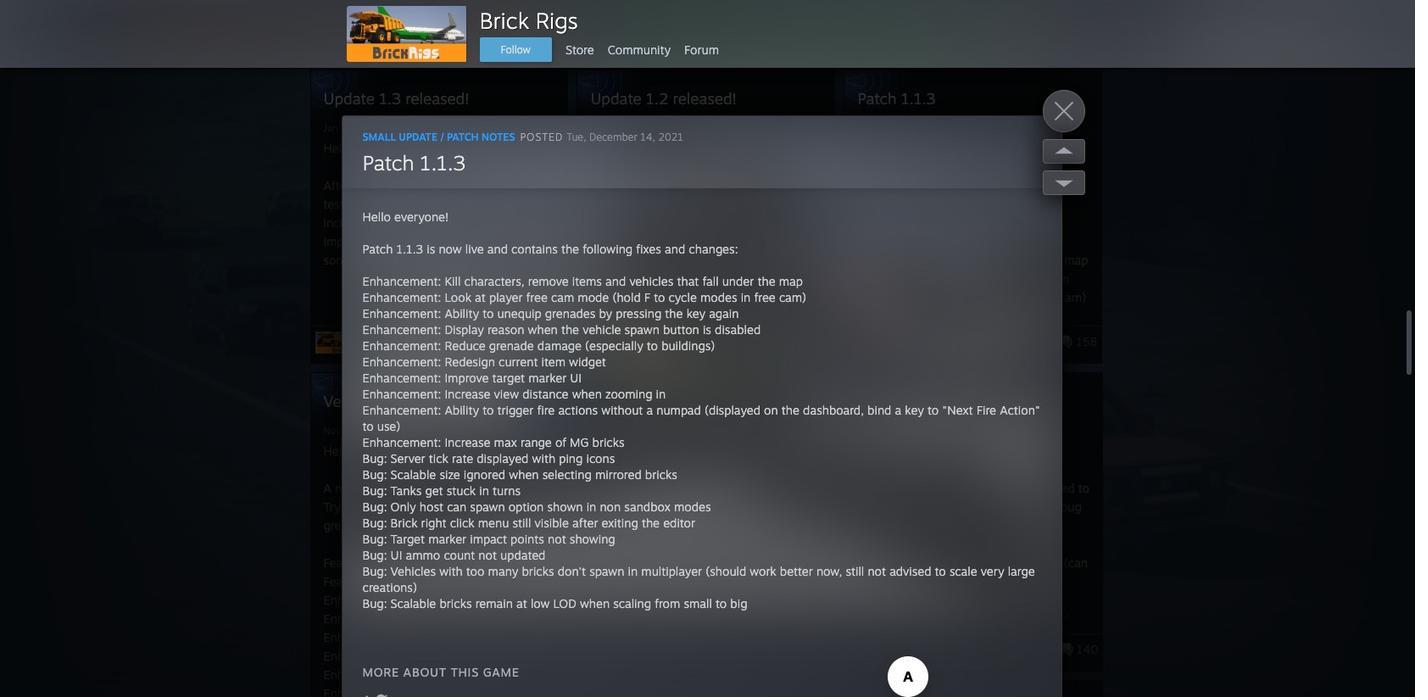 Task type: vqa. For each thing, say whether or not it's contained in the screenshot.
the leftmost still
yes



Task type: locate. For each thing, give the bounding box(es) containing it.
on for enhancement: kill characters, remove items and vehicles that fall under the map enhancement: look at player free cam mode (hold f to cycle modes in free cam) enhancement: ability to unequip grenades by pressing the key again enhancement: display reason when the vehicle spawn button is disabled enhancement: reduce grenade damage (especially to buildings) enhancement: redesign current item widget enhancement: improve target marker ui enhancement: increase view distance when zooming in enhancement: ability to trigger fire actions without a numpad (displayed on the dashboard, bind a key to "next fire action" to use) enhancement: increase max range of mg bricks bug: server tick rate displayed with ping icons bug: scalable size ignored when selecting mirrored bricks bug: tanks get stuck in turns bug: only host can spawn option shown in non sandbox modes bug: brick right click menu still visible after exiting the editor bug: target marker impact points not showing bug: ui ammo count not updated bug: vehicles with too many bricks don't spawn in multiplayer (should work better now, still not advised to scale very large creations) bug: scalable bricks remain at low lod when scaling from small to big
[[764, 403, 779, 417]]

ignored
[[464, 467, 506, 482], [959, 663, 1001, 678]]

everyone! down sep 17, 2021
[[891, 444, 945, 458]]

1 vertical spatial feature:
[[324, 574, 368, 589]]

1 vertical spatial buildings)
[[935, 402, 988, 417]]

water
[[732, 197, 766, 211]]

size inside enhancement: kill characters, remove items and vehicles that fall under the map enhancement: look at player free cam mode (hold f to cycle modes in free cam) enhancement: ability to unequip grenades by pressing the key again enhancement: display reason when the vehicle spawn button is disabled enhancement: reduce grenade damage (especially to buildings) enhancement: redesign current item widget enhancement: improve target marker ui enhancement: increase view distance when zooming in enhancement: ability to trigger fire actions without a numpad (displayed on the dashboard, bind a key to "next fire action" to use) enhancement: increase max range of mg bricks bug: server tick rate displayed with ping icons bug: scalable size ignored when selecting mirrored bricks bug: tanks get stuck in turns bug: only host can spawn option shown in non sandbox modes bug: brick right click menu still visible after exiting the editor bug: target marker impact points not showing bug: ui ammo count not updated bug: vehicles with too many bricks don't spawn in multiplayer (should work better now, still not advised to scale very large creations) bug: scalable bricks remain at low lod when scaling from small to big
[[440, 467, 460, 482]]

1 horizontal spatial characters,
[[960, 234, 1020, 249]]

zooming inside the enhancement: kill characters, remove items and vehicles that fall under the map enhancement: look at player free cam mode (hold f to cycle modes in free cam) enhancement: ability to unequip grenades by pressing the key again enhancement: display reason when the vehicle spawn button is disabled enhancement: reduce grenade damage (especially to buildings) enhancement: redesign current item widget enhancement: improve target marker ui enhancement: increase view distance when zooming in enhancement: ability to trigger fire actions without a numpad (displayed on the dashboard, bind a key to "next fire action" to use) enhancement: increase max range of mg bricks bug: server tick rate displayed with ping icons bug: scalable size ignored when selecting mirrored bricks
[[891, 495, 939, 510]]

improve down the more
[[445, 371, 489, 385]]

fire for enhancement: kill characters, remove items and vehicles that fall under the map enhancement: look at player free cam mode (hold f to cycle modes in free cam) enhancement: ability to unequip grenades by pressing the key again enhancement: display reason when the vehicle spawn button is disabled enhancement: reduce grenade damage (especially to buildings) enhancement: redesign current item widget enhancement: improve target marker ui enhancement: increase view distance when zooming in enhancement: ability to trigger fire actions without a numpad (displayed on the dashboard, bind a key to "next fire action" to use) enhancement: increase max range of mg bricks bug: server tick rate displayed with ping icons bug: scalable size ignored when selecting mirrored bricks
[[1053, 551, 1073, 566]]

follow
[[501, 43, 531, 56]]

fire inside enhancement: kill characters, remove items and vehicles that fall under the map enhancement: look at player free cam mode (hold f to cycle modes in free cam) enhancement: ability to unequip grenades by pressing the key again enhancement: display reason when the vehicle spawn button is disabled enhancement: reduce grenade damage (especially to buildings) enhancement: redesign current item widget enhancement: improve target marker ui enhancement: increase view distance when zooming in enhancement: ability to trigger fire actions without a numpad (displayed on the dashboard, bind a key to "next fire action" to use) enhancement: increase max range of mg bricks bug: server tick rate displayed with ping icons bug: scalable size ignored when selecting mirrored bricks bug: tanks get stuck in turns bug: only host can spawn option shown in non sandbox modes bug: brick right click menu still visible after exiting the editor bug: target marker impact points not showing bug: ui ammo count not updated bug: vehicles with too many bricks don't spawn in multiplayer (should work better now, still not advised to scale very large creations) bug: scalable bricks remain at low lod when scaling from small to big
[[537, 403, 555, 417]]

distance for enhancement: kill characters, remove items and vehicles that fall under the map enhancement: look at player free cam mode (hold f to cycle modes in free cam) enhancement: ability to unequip grenades by pressing the key again enhancement: display reason when the vehicle spawn button is disabled enhancement: reduce grenade damage (especially to buildings) enhancement: redesign current item widget enhancement: improve target marker ui enhancement: increase view distance when zooming in enhancement: ability to trigger fire actions without a numpad (displayed on the dashboard, bind a key to "next fire action" to use) enhancement: increase max range of mg bricks bug: server tick rate displayed with ping icons bug: scalable size ignored when selecting mirrored bricks bug: tanks get stuck in turns bug: only host can spawn option shown in non sandbox modes bug: brick right click menu still visible after exiting the editor bug: target marker impact points not showing bug: ui ammo count not updated bug: vehicles with too many bricks don't spawn in multiplayer (should work better now, still not advised to scale very large creations) bug: scalable bricks remain at low lod when scaling from small to big
[[523, 387, 569, 401]]

redesign for enhancement: kill characters, remove items and vehicles that fall under the map enhancement: look at player free cam mode (hold f to cycle modes in free cam) enhancement: ability to unequip grenades by pressing the key again enhancement: display reason when the vehicle spawn button is disabled enhancement: reduce grenade damage (especially to buildings) enhancement: redesign current item widget enhancement: improve target marker ui enhancement: increase view distance when zooming in enhancement: ability to trigger fire actions without a numpad (displayed on the dashboard, bind a key to "next fire action" to use) enhancement: increase max range of mg bricks bug: server tick rate displayed with ping icons bug: scalable size ignored when selecting mirrored bricks
[[940, 421, 991, 435]]

1 horizontal spatial player
[[985, 271, 1018, 286]]

without inside the enhancement: kill characters, remove items and vehicles that fall under the map enhancement: look at player free cam mode (hold f to cycle modes in free cam) enhancement: ability to unequip grenades by pressing the key again enhancement: display reason when the vehicle spawn button is disabled enhancement: reduce grenade damage (especially to buildings) enhancement: redesign current item widget enhancement: improve target marker ui enhancement: increase view distance when zooming in enhancement: ability to trigger fire actions without a numpad (displayed on the dashboard, bind a key to "next fire action" to use) enhancement: increase max range of mg bricks bug: server tick rate displayed with ping icons bug: scalable size ignored when selecting mirrored bricks
[[901, 533, 943, 547]]

trigger
[[498, 403, 534, 417], [993, 514, 1029, 529]]

max for enhancement: kill characters, remove items and vehicles that fall under the map enhancement: look at player free cam mode (hold f to cycle modes in free cam) enhancement: ability to unequip grenades by pressing the key again enhancement: display reason when the vehicle spawn button is disabled enhancement: reduce grenade damage (especially to buildings) enhancement: redesign current item widget enhancement: improve target marker ui enhancement: increase view distance when zooming in enhancement: ability to trigger fire actions without a numpad (displayed on the dashboard, bind a key to "next fire action" to use) enhancement: increase max range of mg bricks bug: server tick rate displayed with ping icons bug: scalable size ignored when selecting mirrored bricks bug: tanks get stuck in turns bug: only host can spawn option shown in non sandbox modes bug: brick right click menu still visible after exiting the editor bug: target marker impact points not showing bug: ui ammo count not updated bug: vehicles with too many bricks don't spawn in multiplayer (should work better now, still not advised to scale very large creations) bug: scalable bricks remain at low lod when scaling from small to big
[[494, 435, 517, 450]]

posted
[[520, 131, 564, 143]]

server for enhancement: kill characters, remove items and vehicles that fall under the map enhancement: look at player free cam mode (hold f to cycle modes in free cam) enhancement: ability to unequip grenades by pressing the key again enhancement: display reason when the vehicle spawn button is disabled enhancement: reduce grenade damage (especially to buildings) enhancement: redesign current item widget enhancement: improve target marker ui enhancement: increase view distance when zooming in enhancement: ability to trigger fire actions without a numpad (displayed on the dashboard, bind a key to "next fire action" to use) enhancement: increase max range of mg bricks bug: server tick rate displayed with ping icons bug: scalable size ignored when selecting mirrored bricks
[[886, 626, 921, 641]]

other inside - new: auto counter steering feature (can be disabled in gameplay settings) - new: tiny 1sx1sx1s camera brick - new: first aid kit (automatically used when in the inventory) - new: better e-motor sounds - fixed: vehicles not moving for other clients in multiplayer
[[1036, 668, 1066, 682]]

player
[[985, 271, 1018, 286], [489, 290, 523, 305]]

under up 1,452
[[1008, 253, 1040, 267]]

zooming for enhancement: kill characters, remove items and vehicles that fall under the map enhancement: look at player free cam mode (hold f to cycle modes in free cam) enhancement: ability to unequip grenades by pressing the key again enhancement: display reason when the vehicle spawn button is disabled enhancement: reduce grenade damage (especially to buildings) enhancement: redesign current item widget enhancement: improve target marker ui enhancement: increase view distance when zooming in enhancement: ability to trigger fire actions without a numpad (displayed on the dashboard, bind a key to "next fire action" to use) enhancement: increase max range of mg bricks bug: server tick rate displayed with ping icons bug: scalable size ignored when selecting mirrored bricks bug: tanks get stuck in turns bug: only host can spawn option shown in non sandbox modes bug: brick right click menu still visible after exiting the editor bug: target marker impact points not showing bug: ui ammo count not updated bug: vehicles with too many bricks don't spawn in multiplayer (should work better now, still not advised to scale very large creations) bug: scalable bricks remain at low lod when scaling from small to big
[[606, 387, 653, 401]]

tick for enhancement: kill characters, remove items and vehicles that fall under the map enhancement: look at player free cam mode (hold f to cycle modes in free cam) enhancement: ability to unequip grenades by pressing the key again enhancement: display reason when the vehicle spawn button is disabled enhancement: reduce grenade damage (especially to buildings) enhancement: redesign current item widget enhancement: improve target marker ui enhancement: increase view distance when zooming in enhancement: ability to trigger fire actions without a numpad (displayed on the dashboard, bind a key to "next fire action" to use) enhancement: increase max range of mg bricks bug: server tick rate displayed with ping icons bug: scalable size ignored when selecting mirrored bricks bug: tanks get stuck in turns bug: only host can spawn option shown in non sandbox modes bug: brick right click menu still visible after exiting the editor bug: target marker impact points not showing bug: ui ammo count not updated bug: vehicles with too many bricks don't spawn in multiplayer (should work better now, still not advised to scale very large creations) bug: scalable bricks remain at low lod when scaling from small to big
[[429, 451, 449, 466]]

1 vertical spatial improvements
[[716, 253, 794, 267]]

vehicle for enhancement: kill characters, remove items and vehicles that fall under the map enhancement: look at player free cam mode (hold f to cycle modes in free cam) enhancement: ability to unequip grenades by pressing the key again enhancement: display reason when the vehicle spawn button is disabled enhancement: reduce grenade damage (especially to buildings) enhancement: redesign current item widget enhancement: improve target marker ui enhancement: increase view distance when zooming in enhancement: ability to trigger fire actions without a numpad (displayed on the dashboard, bind a key to "next fire action" to use) enhancement: increase max range of mg bricks bug: server tick rate displayed with ping icons bug: scalable size ignored when selecting mirrored bricks
[[858, 365, 897, 379]]

by up time on the right of page
[[912, 327, 925, 342]]

1.1.3
[[902, 89, 936, 108], [420, 150, 466, 176], [892, 178, 919, 193], [397, 242, 423, 256]]

patch time
[[859, 392, 938, 411]]

2 horizontal spatial on
[[1064, 533, 1078, 547]]

0 vertical spatial are
[[399, 6, 416, 20]]

most down features
[[393, 253, 420, 267]]

cars
[[715, 500, 738, 514]]

new: down be
[[868, 593, 896, 607]]

items inside the enhancement: kill characters, remove items and vehicles that fall under the map enhancement: look at player free cam mode (hold f to cycle modes in free cam) enhancement: ability to unequip grenades by pressing the key again enhancement: display reason when the vehicle spawn button is disabled enhancement: reduce grenade damage (especially to buildings) enhancement: redesign current item widget enhancement: improve target marker ui enhancement: increase view distance when zooming in enhancement: ability to trigger fire actions without a numpad (displayed on the dashboard, bind a key to "next fire action" to use) enhancement: increase max range of mg bricks bug: server tick rate displayed with ping icons bug: scalable size ignored when selecting mirrored bricks
[[858, 253, 888, 267]]

(displayed inside enhancement: kill characters, remove items and vehicles that fall under the map enhancement: look at player free cam mode (hold f to cycle modes in free cam) enhancement: ability to unequip grenades by pressing the key again enhancement: display reason when the vehicle spawn button is disabled enhancement: reduce grenade damage (especially to buildings) enhancement: redesign current item widget enhancement: improve target marker ui enhancement: increase view distance when zooming in enhancement: ability to trigger fire actions without a numpad (displayed on the dashboard, bind a key to "next fire action" to use) enhancement: increase max range of mg bricks bug: server tick rate displayed with ping icons bug: scalable size ignored when selecting mirrored bricks bug: tanks get stuck in turns bug: only host can spawn option shown in non sandbox modes bug: brick right click menu still visible after exiting the editor bug: target marker impact points not showing bug: ui ammo count not updated bug: vehicles with too many bricks don't spawn in multiplayer (should work better now, still not advised to scale very large creations) bug: scalable bricks remain at low lod when scaling from small to big
[[705, 403, 761, 417]]

2 feature: from the top
[[324, 574, 368, 589]]

widget for enhancement: kill characters, remove items and vehicles that fall under the map enhancement: look at player free cam mode (hold f to cycle modes in free cam) enhancement: ability to unequip grenades by pressing the key again enhancement: display reason when the vehicle spawn button is disabled enhancement: reduce grenade damage (especially to buildings) enhancement: redesign current item widget enhancement: improve target marker ui enhancement: increase view distance when zooming in enhancement: ability to trigger fire actions without a numpad (displayed on the dashboard, bind a key to "next fire action" to use) enhancement: increase max range of mg bricks bug: server tick rate displayed with ping icons bug: scalable size ignored when selecting mirrored bricks bug: tanks get stuck in turns bug: only host can spawn option shown in non sandbox modes bug: brick right click menu still visible after exiting the editor bug: target marker impact points not showing bug: ui ammo count not updated bug: vehicles with too many bricks don't spawn in multiplayer (should work better now, still not advised to scale very large creations) bug: scalable bricks remain at low lod when scaling from small to big
[[569, 355, 607, 369]]

for up here:
[[714, 178, 729, 193]]

most left important
[[441, 6, 468, 20]]

1.1.3 down /
[[420, 150, 466, 176]]

ping for enhancement: kill characters, remove items and vehicles that fall under the map enhancement: look at player free cam mode (hold f to cycle modes in free cam) enhancement: ability to unequip grenades by pressing the key again enhancement: display reason when the vehicle spawn button is disabled enhancement: reduce grenade damage (especially to buildings) enhancement: redesign current item widget enhancement: improve target marker ui enhancement: increase view distance when zooming in enhancement: ability to trigger fire actions without a numpad (displayed on the dashboard, bind a key to "next fire action" to use) enhancement: increase max range of mg bricks bug: server tick rate displayed with ping icons bug: scalable size ignored when selecting mirrored bricks
[[1055, 626, 1079, 641]]

hello everyone! for update 1.2 released!
[[591, 141, 677, 155]]

distance inside the enhancement: kill characters, remove items and vehicles that fall under the map enhancement: look at player free cam mode (hold f to cycle modes in free cam) enhancement: ability to unequip grenades by pressing the key again enhancement: display reason when the vehicle spawn button is disabled enhancement: reduce grenade damage (especially to buildings) enhancement: redesign current item widget enhancement: improve target marker ui enhancement: increase view distance when zooming in enhancement: ability to trigger fire actions without a numpad (displayed on the dashboard, bind a key to "next fire action" to use) enhancement: increase max range of mg bricks bug: server tick rate displayed with ping icons bug: scalable size ignored when selecting mirrored bricks
[[1018, 477, 1064, 491]]

disabled up tiny
[[876, 574, 922, 589]]

rate for enhancement: kill characters, remove items and vehicles that fall under the map enhancement: look at player free cam mode (hold f to cycle modes in free cam) enhancement: ability to unequip grenades by pressing the key again enhancement: display reason when the vehicle spawn button is disabled enhancement: reduce grenade damage (especially to buildings) enhancement: redesign current item widget enhancement: improve target marker ui enhancement: increase view distance when zooming in enhancement: ability to trigger fire actions without a numpad (displayed on the dashboard, bind a key to "next fire action" to use) enhancement: increase max range of mg bricks bug: server tick rate displayed with ping icons bug: scalable size ignored when selecting mirrored bricks
[[948, 626, 969, 641]]

cycle inside enhancement: kill characters, remove items and vehicles that fall under the map enhancement: look at player free cam mode (hold f to cycle modes in free cam) enhancement: ability to unequip grenades by pressing the key again enhancement: display reason when the vehicle spawn button is disabled enhancement: reduce grenade damage (especially to buildings) enhancement: redesign current item widget enhancement: improve target marker ui enhancement: increase view distance when zooming in enhancement: ability to trigger fire actions without a numpad (displayed on the dashboard, bind a key to "next fire action" to use) enhancement: increase max range of mg bricks bug: server tick rate displayed with ping icons bug: scalable size ignored when selecting mirrored bricks bug: tanks get stuck in turns bug: only host can spawn option shown in non sandbox modes bug: brick right click menu still visible after exiting the editor bug: target marker impact points not showing bug: ui ammo count not updated bug: vehicles with too many bricks don't spawn in multiplayer (should work better now, still not advised to scale very large creations) bug: scalable bricks remain at low lod when scaling from small to big
[[669, 290, 697, 305]]

ignored right e-
[[959, 663, 1001, 678]]

not inside - new: auto counter steering feature (can be disabled in gameplay settings) - new: tiny 1sx1sx1s camera brick - new: first aid kit (automatically used when in the inventory) - new: better e-motor sounds - fixed: vehicles not moving for other clients in multiplayer
[[952, 668, 970, 682]]

scalable up tanks
[[391, 467, 436, 482]]

finally
[[466, 197, 499, 211], [664, 197, 697, 211]]

have inside you have been asking for it since 2016, and now it is finally here:
[[615, 178, 641, 193]]

a inside today another patch has been released to the main branch. it includes a ton of bug fixes as well as some new things:
[[1015, 500, 1022, 514]]

1 horizontal spatial contains
[[1007, 178, 1053, 193]]

fire inside the enhancement: kill characters, remove items and vehicles that fall under the map enhancement: look at player free cam mode (hold f to cycle modes in free cam) enhancement: ability to unequip grenades by pressing the key again enhancement: display reason when the vehicle spawn button is disabled enhancement: reduce grenade damage (especially to buildings) enhancement: redesign current item widget enhancement: improve target marker ui enhancement: increase view distance when zooming in enhancement: ability to trigger fire actions without a numpad (displayed on the dashboard, bind a key to "next fire action" to use) enhancement: increase max range of mg bricks bug: server tick rate displayed with ping icons bug: scalable size ignored when selecting mirrored bricks
[[1033, 514, 1050, 529]]

1 horizontal spatial marker
[[529, 371, 567, 385]]

2 new: from the top
[[868, 593, 896, 607]]

bind inside enhancement: kill characters, remove items and vehicles that fall under the map enhancement: look at player free cam mode (hold f to cycle modes in free cam) enhancement: ability to unequip grenades by pressing the key again enhancement: display reason when the vehicle spawn button is disabled enhancement: reduce grenade damage (especially to buildings) enhancement: redesign current item widget enhancement: improve target marker ui enhancement: increase view distance when zooming in enhancement: ability to trigger fire actions without a numpad (displayed on the dashboard, bind a key to "next fire action" to use) enhancement: increase max range of mg bricks bug: server tick rate displayed with ping icons bug: scalable size ignored when selecting mirrored bricks bug: tanks get stuck in turns bug: only host can spawn option shown in non sandbox modes bug: brick right click menu still visible after exiting the editor bug: target marker impact points not showing bug: ui ammo count not updated bug: vehicles with too many bricks don't spawn in multiplayer (should work better now, still not advised to scale very large creations) bug: scalable bricks remain at low lod when scaling from small to big
[[868, 403, 892, 417]]

displayed inside the enhancement: kill characters, remove items and vehicles that fall under the map enhancement: look at player free cam mode (hold f to cycle modes in free cam) enhancement: ability to unequip grenades by pressing the key again enhancement: display reason when the vehicle spawn button is disabled enhancement: reduce grenade damage (especially to buildings) enhancement: redesign current item widget enhancement: improve target marker ui enhancement: increase view distance when zooming in enhancement: ability to trigger fire actions without a numpad (displayed on the dashboard, bind a key to "next fire action" to use) enhancement: increase max range of mg bricks bug: server tick rate displayed with ping icons bug: scalable size ignored when selecting mirrored bricks
[[972, 626, 1024, 641]]

again inside the enhancement: kill characters, remove items and vehicles that fall under the map enhancement: look at player free cam mode (hold f to cycle modes in free cam) enhancement: ability to unequip grenades by pressing the key again enhancement: display reason when the vehicle spawn button is disabled enhancement: reduce grenade damage (especially to buildings) enhancement: redesign current item widget enhancement: improve target marker ui enhancement: increase view distance when zooming in enhancement: ability to trigger fire actions without a numpad (displayed on the dashboard, bind a key to "next fire action" to use) enhancement: increase max range of mg bricks bug: server tick rate displayed with ping icons bug: scalable size ignored when selecting mirrored bricks
[[1022, 327, 1052, 342]]

some
[[324, 253, 353, 267], [641, 290, 671, 305], [682, 500, 712, 514], [944, 518, 974, 533]]

1 horizontal spatial patch 1.1.3 is now live and contains the following fixes and changes:
[[858, 178, 1075, 211]]

2 vertical spatial on
[[551, 593, 565, 607]]

0 horizontal spatial improvements
[[324, 234, 402, 249]]

button
[[663, 322, 700, 337], [939, 365, 975, 379]]

trigger down 3,328 at the left
[[498, 403, 534, 417]]

about
[[403, 665, 447, 680]]

(especially inside the enhancement: kill characters, remove items and vehicles that fall under the map enhancement: look at player free cam mode (hold f to cycle modes in free cam) enhancement: ability to unequip grenades by pressing the key again enhancement: display reason when the vehicle spawn button is disabled enhancement: reduce grenade damage (especially to buildings) enhancement: redesign current item widget enhancement: improve target marker ui enhancement: increase view distance when zooming in enhancement: ability to trigger fire actions without a numpad (displayed on the dashboard, bind a key to "next fire action" to use) enhancement: increase max range of mg bricks bug: server tick rate displayed with ping icons bug: scalable size ignored when selecting mirrored bricks
[[858, 402, 916, 417]]

1,034
[[665, 31, 698, 46]]

other down 1,236
[[1036, 668, 1066, 682]]

server up tanks
[[391, 451, 426, 466]]

0 vertical spatial improvements
[[324, 234, 402, 249]]

feature down get
[[408, 500, 447, 514]]

/
[[441, 131, 444, 143]]

2021 for patch 1.1.3
[[894, 122, 917, 134]]

damage
[[538, 339, 582, 353], [1033, 383, 1077, 398]]

0 vertical spatial feature
[[408, 500, 447, 514]]

2 has from the left
[[976, 481, 995, 495]]

2 vertical spatial vehicles
[[392, 556, 436, 570]]

size inside the enhancement: kill characters, remove items and vehicles that fall under the map enhancement: look at player free cam mode (hold f to cycle modes in free cam) enhancement: ability to unequip grenades by pressing the key again enhancement: display reason when the vehicle spawn button is disabled enhancement: reduce grenade damage (especially to buildings) enhancement: redesign current item widget enhancement: improve target marker ui enhancement: increase view distance when zooming in enhancement: ability to trigger fire actions without a numpad (displayed on the dashboard, bind a key to "next fire action" to use) enhancement: increase max range of mg bricks bug: server tick rate displayed with ping icons bug: scalable size ignored when selecting mirrored bricks
[[935, 663, 956, 678]]

finally for update 1.3 released!
[[466, 197, 499, 211]]

includes up non
[[580, 481, 625, 495]]

numpad
[[657, 403, 701, 417], [956, 533, 1001, 547]]

range down large
[[1016, 589, 1048, 603]]

1 vertical spatial for
[[1018, 668, 1033, 682]]

oh,
[[324, 6, 343, 20]]

has inside a new update has been released today, which includes a ton of fixes and improvements. try out the pin feature (press or hold u in a vehicle) and blow up some cars with the new grenade!
[[403, 481, 422, 495]]

1 vertical spatial patch 1.1.3 is now live and contains the following fixes and changes:
[[363, 242, 738, 256]]

0 vertical spatial mirrored
[[596, 467, 642, 482]]

2 released from the left
[[1029, 481, 1075, 495]]

bind up gameplay
[[944, 551, 968, 566]]

1 - from the top
[[859, 556, 864, 570]]

multiplayer down e-
[[911, 686, 972, 697]]

changes: for bug: tanks get stuck in turns
[[689, 242, 738, 256]]

server inside the enhancement: kill characters, remove items and vehicles that fall under the map enhancement: look at player free cam mode (hold f to cycle modes in free cam) enhancement: ability to unequip grenades by pressing the key again enhancement: display reason when the vehicle spawn button is disabled enhancement: reduce grenade damage (especially to buildings) enhancement: redesign current item widget enhancement: improve target marker ui enhancement: increase view distance when zooming in enhancement: ability to trigger fire actions without a numpad (displayed on the dashboard, bind a key to "next fire action" to use) enhancement: increase max range of mg bricks bug: server tick rate displayed with ping icons bug: scalable size ignored when selecting mirrored bricks
[[886, 626, 921, 641]]

2 (hold from the left
[[893, 290, 921, 305]]

1 has from the left
[[403, 481, 422, 495]]

- new: auto counter steering feature (can be disabled in gameplay settings) - new: tiny 1sx1sx1s camera brick - new: first aid kit (automatically used when in the inventory) - new: better e-motor sounds - fixed: vehicles not moving for other clients in multiplayer
[[859, 556, 1088, 697]]

feature: pin vehicles feature: he grenade enhancement: sunny weather with snow on the ground enhancement: stay in warmup until enough players join enhancement: improve reflection cubemap detail and disabled screen space reflection enhancement: scoreboard column labels enhancement: improve car handling
[[324, 556, 797, 682]]

more
[[438, 339, 466, 354]]

0 horizontal spatial buildings)
[[662, 339, 715, 353]]

feature: left pin
[[324, 556, 368, 570]]

vehicle right 434
[[583, 322, 621, 337]]

2 horizontal spatial are
[[621, 290, 638, 305]]

ton up things:
[[1025, 500, 1043, 514]]

a
[[354, 178, 361, 193], [801, 215, 808, 230], [647, 403, 653, 417], [895, 403, 902, 417], [628, 481, 635, 495], [555, 500, 561, 514], [1015, 500, 1022, 514], [946, 533, 953, 547], [612, 538, 618, 552], [971, 551, 978, 566]]

not
[[548, 532, 566, 546], [479, 548, 497, 562], [868, 564, 887, 579], [952, 668, 970, 682]]

buildings)
[[662, 339, 715, 353], [935, 402, 988, 417]]

many
[[503, 215, 534, 230], [488, 564, 519, 579]]

here:
[[701, 197, 728, 211]]

tick
[[429, 451, 449, 466], [924, 626, 944, 641]]

includes down testing
[[324, 215, 369, 230]]

hello for update 1.3 released!
[[324, 141, 352, 155]]

(hold inside enhancement: kill characters, remove items and vehicles that fall under the map enhancement: look at player free cam mode (hold f to cycle modes in free cam) enhancement: ability to unequip grenades by pressing the key again enhancement: display reason when the vehicle spawn button is disabled enhancement: reduce grenade damage (especially to buildings) enhancement: redesign current item widget enhancement: improve target marker ui enhancement: increase view distance when zooming in enhancement: ability to trigger fire actions without a numpad (displayed on the dashboard, bind a key to "next fire action" to use) enhancement: increase max range of mg bricks bug: server tick rate displayed with ping icons bug: scalable size ignored when selecting mirrored bricks bug: tanks get stuck in turns bug: only host can spawn option shown in non sandbox modes bug: brick right click menu still visible after exiting the editor bug: target marker impact points not showing bug: ui ammo count not updated bug: vehicles with too many bricks don't spawn in multiplayer (should work better now, still not advised to scale very large creations) bug: scalable bricks remain at low lod when scaling from small to big
[[613, 290, 641, 305]]

that inside enhancement: kill characters, remove items and vehicles that fall under the map enhancement: look at player free cam mode (hold f to cycle modes in free cam) enhancement: ability to unequip grenades by pressing the key again enhancement: display reason when the vehicle spawn button is disabled enhancement: reduce grenade damage (especially to buildings) enhancement: redesign current item widget enhancement: improve target marker ui enhancement: increase view distance when zooming in enhancement: ability to trigger fire actions without a numpad (displayed on the dashboard, bind a key to "next fire action" to use) enhancement: increase max range of mg bricks bug: server tick rate displayed with ping icons bug: scalable size ignored when selecting mirrored bricks bug: tanks get stuck in turns bug: only host can spawn option shown in non sandbox modes bug: brick right click menu still visible after exiting the editor bug: target marker impact points not showing bug: ui ammo count not updated bug: vehicles with too many bricks don't spawn in multiplayer (should work better now, still not advised to scale very large creations) bug: scalable bricks remain at low lod when scaling from small to big
[[677, 274, 699, 288]]

display inside enhancement: kill characters, remove items and vehicles that fall under the map enhancement: look at player free cam mode (hold f to cycle modes in free cam) enhancement: ability to unequip grenades by pressing the key again enhancement: display reason when the vehicle spawn button is disabled enhancement: reduce grenade damage (especially to buildings) enhancement: redesign current item widget enhancement: improve target marker ui enhancement: increase view distance when zooming in enhancement: ability to trigger fire actions without a numpad (displayed on the dashboard, bind a key to "next fire action" to use) enhancement: increase max range of mg bricks bug: server tick rate displayed with ping icons bug: scalable size ignored when selecting mirrored bricks bug: tanks get stuck in turns bug: only host can spawn option shown in non sandbox modes bug: brick right click menu still visible after exiting the editor bug: target marker impact points not showing bug: ui ammo count not updated bug: vehicles with too many bricks don't spawn in multiplayer (should work better now, still not advised to scale very large creations) bug: scalable bricks remain at low lod when scaling from small to big
[[445, 322, 484, 337]]

new right a
[[335, 481, 358, 495]]

don't
[[558, 564, 586, 579]]

hello for patch 1.1.3
[[858, 141, 886, 155]]

actions for enhancement: kill characters, remove items and vehicles that fall under the map enhancement: look at player free cam mode (hold f to cycle modes in free cam) enhancement: ability to unequip grenades by pressing the key again enhancement: display reason when the vehicle spawn button is disabled enhancement: reduce grenade damage (especially to buildings) enhancement: redesign current item widget enhancement: improve target marker ui enhancement: increase view distance when zooming in enhancement: ability to trigger fire actions without a numpad (displayed on the dashboard, bind a key to "next fire action" to use) enhancement: increase max range of mg bricks bug: server tick rate displayed with ping icons bug: scalable size ignored when selecting mirrored bricks
[[858, 533, 898, 547]]

try
[[324, 500, 341, 514]]

pressing up time on the right of page
[[929, 327, 975, 342]]

cam) up "158"
[[1060, 290, 1087, 305]]

pressing for enhancement: kill characters, remove items and vehicles that fall under the map enhancement: look at player free cam mode (hold f to cycle modes in free cam) enhancement: ability to unequip grenades by pressing the key again enhancement: display reason when the vehicle spawn button is disabled enhancement: reduce grenade damage (especially to buildings) enhancement: redesign current item widget enhancement: improve target marker ui enhancement: increase view distance when zooming in enhancement: ability to trigger fire actions without a numpad (displayed on the dashboard, bind a key to "next fire action" to use) enhancement: increase max range of mg bricks bug: server tick rate displayed with ping icons bug: scalable size ignored when selecting mirrored bricks
[[929, 327, 975, 342]]

2 released! from the left
[[673, 89, 737, 108]]

well inside 'after a few months of development and testing the new update is finally ready. it includes new features as well as many improvements and bug fixes. here are some of the most interesting changes:'
[[463, 215, 484, 230]]

by for enhancement: kill characters, remove items and vehicles that fall under the map enhancement: look at player free cam mode (hold f to cycle modes in free cam) enhancement: ability to unequip grenades by pressing the key again enhancement: display reason when the vehicle spawn button is disabled enhancement: reduce grenade damage (especially to buildings) enhancement: redesign current item widget enhancement: improve target marker ui enhancement: increase view distance when zooming in enhancement: ability to trigger fire actions without a numpad (displayed on the dashboard, bind a key to "next fire action" to use) enhancement: increase max range of mg bricks bug: server tick rate displayed with ping icons bug: scalable size ignored when selecting mirrored bricks bug: tanks get stuck in turns bug: only host can spawn option shown in non sandbox modes bug: brick right click menu still visible after exiting the editor bug: target marker impact points not showing bug: ui ammo count not updated bug: vehicles with too many bricks don't spawn in multiplayer (should work better now, still not advised to scale very large creations) bug: scalable bricks remain at low lod when scaling from small to big
[[599, 306, 613, 321]]

server for enhancement: kill characters, remove items and vehicles that fall under the map enhancement: look at player free cam mode (hold f to cycle modes in free cam) enhancement: ability to unequip grenades by pressing the key again enhancement: display reason when the vehicle spawn button is disabled enhancement: reduce grenade damage (especially to buildings) enhancement: redesign current item widget enhancement: improve target marker ui enhancement: increase view distance when zooming in enhancement: ability to trigger fire actions without a numpad (displayed on the dashboard, bind a key to "next fire action" to use) enhancement: increase max range of mg bricks bug: server tick rate displayed with ping icons bug: scalable size ignored when selecting mirrored bricks bug: tanks get stuck in turns bug: only host can spawn option shown in non sandbox modes bug: brick right click menu still visible after exiting the editor bug: target marker impact points not showing bug: ui ammo count not updated bug: vehicles with too many bricks don't spawn in multiplayer (should work better now, still not advised to scale very large creations) bug: scalable bricks remain at low lod when scaling from small to big
[[391, 451, 426, 466]]

wheels,
[[474, 302, 515, 316]]

1 horizontal spatial 14,
[[877, 122, 891, 134]]

key
[[687, 306, 706, 321], [1000, 327, 1019, 342], [906, 403, 925, 417], [982, 551, 1001, 566]]

0 vertical spatial by
[[599, 306, 613, 321]]

0 horizontal spatial distance
[[523, 387, 569, 401]]

labels
[[515, 649, 547, 663]]

reason inside the enhancement: kill characters, remove items and vehicles that fall under the map enhancement: look at player free cam mode (hold f to cycle modes in free cam) enhancement: ability to unequip grenades by pressing the key again enhancement: display reason when the vehicle spawn button is disabled enhancement: reduce grenade damage (especially to buildings) enhancement: redesign current item widget enhancement: improve target marker ui enhancement: increase view distance when zooming in enhancement: ability to trigger fire actions without a numpad (displayed on the dashboard, bind a key to "next fire action" to use) enhancement: increase max range of mg bricks bug: server tick rate displayed with ping icons bug: scalable size ignored when selecting mirrored bricks
[[983, 346, 1020, 361]]

2021 down patch 1.1.3
[[894, 122, 917, 134]]

fire inside enhancement: kill characters, remove items and vehicles that fall under the map enhancement: look at player free cam mode (hold f to cycle modes in free cam) enhancement: ability to unequip grenades by pressing the key again enhancement: display reason when the vehicle spawn button is disabled enhancement: reduce grenade damage (especially to buildings) enhancement: redesign current item widget enhancement: improve target marker ui enhancement: increase view distance when zooming in enhancement: ability to trigger fire actions without a numpad (displayed on the dashboard, bind a key to "next fire action" to use) enhancement: increase max range of mg bricks bug: server tick rate displayed with ping icons bug: scalable size ignored when selecting mirrored bricks bug: tanks get stuck in turns bug: only host can spawn option shown in non sandbox modes bug: brick right click menu still visible after exiting the editor bug: target marker impact points not showing bug: ui ammo count not updated bug: vehicles with too many bricks don't spawn in multiplayer (should work better now, still not advised to scale very large creations) bug: scalable bricks remain at low lod when scaling from small to big
[[977, 403, 997, 417]]

hello down 9,
[[591, 141, 619, 155]]

mirrored inside the enhancement: kill characters, remove items and vehicles that fall under the map enhancement: look at player free cam mode (hold f to cycle modes in free cam) enhancement: ability to unequip grenades by pressing the key again enhancement: display reason when the vehicle spawn button is disabled enhancement: reduce grenade damage (especially to buildings) enhancement: redesign current item widget enhancement: improve target marker ui enhancement: increase view distance when zooming in enhancement: ability to trigger fire actions without a numpad (displayed on the dashboard, bind a key to "next fire action" to use) enhancement: increase max range of mg bricks bug: server tick rate displayed with ping icons bug: scalable size ignored when selecting mirrored bricks
[[858, 682, 905, 697]]

1 horizontal spatial were
[[789, 234, 816, 249]]

with inside feature: pin vehicles feature: he grenade enhancement: sunny weather with snow on the ground enhancement: stay in warmup until enough players join enhancement: improve reflection cubemap detail and disabled screen space reflection enhancement: scoreboard column labels enhancement: improve car handling
[[491, 593, 515, 607]]

1 released from the left
[[457, 481, 503, 495]]

community link
[[608, 37, 685, 62]]

you
[[591, 178, 611, 193]]

modes for enhancement: kill characters, remove items and vehicles that fall under the map enhancement: look at player free cam mode (hold f to cycle modes in free cam) enhancement: ability to unequip grenades by pressing the key again enhancement: display reason when the vehicle spawn button is disabled enhancement: reduce grenade damage (especially to buildings) enhancement: redesign current item widget enhancement: improve target marker ui enhancement: increase view distance when zooming in enhancement: ability to trigger fire actions without a numpad (displayed on the dashboard, bind a key to "next fire action" to use) enhancement: increase max range of mg bricks bug: server tick rate displayed with ping icons bug: scalable size ignored when selecting mirrored bricks bug: tanks get stuck in turns bug: only host can spawn option shown in non sandbox modes bug: brick right click menu still visible after exiting the editor bug: target marker impact points not showing bug: ui ammo count not updated bug: vehicles with too many bricks don't spawn in multiplayer (should work better now, still not advised to scale very large creations) bug: scalable bricks remain at low lod when scaling from small to big
[[701, 290, 738, 305]]

fixes
[[912, 197, 937, 211], [637, 242, 662, 256], [675, 481, 700, 495], [859, 518, 884, 533]]

some down testing
[[324, 253, 353, 267]]

0 horizontal spatial vehicle
[[583, 322, 621, 337]]

0 horizontal spatial current
[[499, 355, 538, 369]]

buildings) inside the enhancement: kill characters, remove items and vehicles that fall under the map enhancement: look at player free cam mode (hold f to cycle modes in free cam) enhancement: ability to unequip grenades by pressing the key again enhancement: display reason when the vehicle spawn button is disabled enhancement: reduce grenade damage (especially to buildings) enhancement: redesign current item widget enhancement: improve target marker ui enhancement: increase view distance when zooming in enhancement: ability to trigger fire actions without a numpad (displayed on the dashboard, bind a key to "next fire action" to use) enhancement: increase max range of mg bricks bug: server tick rate displayed with ping icons bug: scalable size ignored when selecting mirrored bricks
[[935, 402, 988, 417]]

0 horizontal spatial view
[[494, 387, 519, 401]]

0 vertical spatial still
[[513, 516, 531, 530]]

1 vertical spatial display
[[940, 346, 980, 361]]

(especially down the now:
[[585, 339, 644, 353]]

zooming left patch
[[891, 495, 939, 510]]

redesign up patch
[[940, 421, 991, 435]]

1 new: from the top
[[868, 556, 896, 570]]

for a full list of changes visit the roadmap
[[591, 538, 769, 571]]

1 vertical spatial redesign
[[940, 421, 991, 435]]

mg for enhancement: kill characters, remove items and vehicles that fall under the map enhancement: look at player free cam mode (hold f to cycle modes in free cam) enhancement: ability to unequip grenades by pressing the key again enhancement: display reason when the vehicle spawn button is disabled enhancement: reduce grenade damage (especially to buildings) enhancement: redesign current item widget enhancement: improve target marker ui enhancement: increase view distance when zooming in enhancement: ability to trigger fire actions without a numpad (displayed on the dashboard, bind a key to "next fire action" to use) enhancement: increase max range of mg bricks bug: server tick rate displayed with ping icons bug: scalable size ignored when selecting mirrored bricks bug: tanks get stuck in turns bug: only host can spawn option shown in non sandbox modes bug: brick right click menu still visible after exiting the editor bug: target marker impact points not showing bug: ui ammo count not updated bug: vehicles with too many bricks don't spawn in multiplayer (should work better now, still not advised to scale very large creations) bug: scalable bricks remain at low lod when scaling from small to big
[[570, 435, 589, 450]]

has for 1.1
[[403, 481, 422, 495]]

(automatically
[[963, 612, 1041, 626]]

vehicles inside the enhancement: kill characters, remove items and vehicles that fall under the map enhancement: look at player free cam mode (hold f to cycle modes in free cam) enhancement: ability to unequip grenades by pressing the key again enhancement: display reason when the vehicle spawn button is disabled enhancement: reduce grenade damage (especially to buildings) enhancement: redesign current item widget enhancement: improve target marker ui enhancement: increase view distance when zooming in enhancement: ability to trigger fire actions without a numpad (displayed on the dashboard, bind a key to "next fire action" to use) enhancement: increase max range of mg bricks bug: server tick rate displayed with ping icons bug: scalable size ignored when selecting mirrored bricks
[[915, 253, 959, 267]]

0 horizontal spatial vehicles
[[392, 556, 436, 570]]

1 f from the left
[[645, 290, 651, 305]]

hello down few
[[363, 210, 391, 224]]

damage right 3,328 at the left
[[538, 339, 582, 353]]

14, inside small update / patch notes posted tue, december 14, 2021 patch 1.1.3
[[641, 131, 656, 143]]

on
[[764, 403, 779, 417], [1064, 533, 1078, 547], [551, 593, 565, 607]]

0 vertical spatial distance
[[523, 387, 569, 401]]

here right the fixes.
[[485, 234, 512, 249]]

2 cycle from the left
[[949, 290, 977, 305]]

use) inside enhancement: kill characters, remove items and vehicles that fall under the map enhancement: look at player free cam mode (hold f to cycle modes in free cam) enhancement: ability to unequip grenades by pressing the key again enhancement: display reason when the vehicle spawn button is disabled enhancement: reduce grenade damage (especially to buildings) enhancement: redesign current item widget enhancement: improve target marker ui enhancement: increase view distance when zooming in enhancement: ability to trigger fire actions without a numpad (displayed on the dashboard, bind a key to "next fire action" to use) enhancement: increase max range of mg bricks bug: server tick rate displayed with ping icons bug: scalable size ignored when selecting mirrored bricks bug: tanks get stuck in turns bug: only host can spawn option shown in non sandbox modes bug: brick right click menu still visible after exiting the editor bug: target marker impact points not showing bug: ui ammo count not updated bug: vehicles with too many bricks don't spawn in multiplayer (should work better now, still not advised to scale very large creations) bug: scalable bricks remain at low lod when scaling from small to big
[[377, 419, 401, 434]]

1.1.3 inside patch 1.1.3 is now live and contains the following fixes and changes:
[[892, 178, 919, 193]]

feature: left 'he'
[[324, 574, 368, 589]]

0 horizontal spatial changes:
[[486, 253, 535, 267]]

you have been asking for it since 2016, and now it is finally here:
[[591, 178, 807, 211]]

zooming inside enhancement: kill characters, remove items and vehicles that fall under the map enhancement: look at player free cam mode (hold f to cycle modes in free cam) enhancement: ability to unequip grenades by pressing the key again enhancement: display reason when the vehicle spawn button is disabled enhancement: reduce grenade damage (especially to buildings) enhancement: redesign current item widget enhancement: improve target marker ui enhancement: increase view distance when zooming in enhancement: ability to trigger fire actions without a numpad (displayed on the dashboard, bind a key to "next fire action" to use) enhancement: increase max range of mg bricks bug: server tick rate displayed with ping icons bug: scalable size ignored when selecting mirrored bricks bug: tanks get stuck in turns bug: only host can spawn option shown in non sandbox modes bug: brick right click menu still visible after exiting the editor bug: target marker impact points not showing bug: ui ammo count not updated bug: vehicles with too many bricks don't spawn in multiplayer (should work better now, still not advised to scale very large creations) bug: scalable bricks remain at low lod when scaling from small to big
[[606, 387, 653, 401]]

0 horizontal spatial characters,
[[464, 274, 525, 288]]

grenade for enhancement: kill characters, remove items and vehicles that fall under the map enhancement: look at player free cam mode (hold f to cycle modes in free cam) enhancement: ability to unequip grenades by pressing the key again enhancement: display reason when the vehicle spawn button is disabled enhancement: reduce grenade damage (especially to buildings) enhancement: redesign current item widget enhancement: improve target marker ui enhancement: increase view distance when zooming in enhancement: ability to trigger fire actions without a numpad (displayed on the dashboard, bind a key to "next fire action" to use) enhancement: increase max range of mg bricks bug: server tick rate displayed with ping icons bug: scalable size ignored when selecting mirrored bricks bug: tanks get stuck in turns bug: only host can spawn option shown in non sandbox modes bug: brick right click menu still visible after exiting the editor bug: target marker impact points not showing bug: ui ammo count not updated bug: vehicles with too many bricks don't spawn in multiplayer (should work better now, still not advised to scale very large creations) bug: scalable bricks remain at low lod when scaling from small to big
[[489, 339, 534, 353]]

by
[[599, 306, 613, 321], [912, 327, 925, 342]]

0 vertical spatial other
[[683, 253, 712, 267]]

key down cool
[[687, 306, 706, 321]]

actions for enhancement: kill characters, remove items and vehicles that fall under the map enhancement: look at player free cam mode (hold f to cycle modes in free cam) enhancement: ability to unequip grenades by pressing the key again enhancement: display reason when the vehicle spawn button is disabled enhancement: reduce grenade damage (especially to buildings) enhancement: redesign current item widget enhancement: improve target marker ui enhancement: increase view distance when zooming in enhancement: ability to trigger fire actions without a numpad (displayed on the dashboard, bind a key to "next fire action" to use) enhancement: increase max range of mg bricks bug: server tick rate displayed with ping icons bug: scalable size ignored when selecting mirrored bricks bug: tanks get stuck in turns bug: only host can spawn option shown in non sandbox modes bug: brick right click menu still visible after exiting the editor bug: target marker impact points not showing bug: ui ammo count not updated bug: vehicles with too many bricks don't spawn in multiplayer (should work better now, still not advised to scale very large creations) bug: scalable bricks remain at low lod when scaling from small to big
[[559, 403, 598, 417]]

target
[[493, 371, 525, 385], [988, 458, 1021, 473]]

item inside the enhancement: kill characters, remove items and vehicles that fall under the map enhancement: look at player free cam mode (hold f to cycle modes in free cam) enhancement: ability to unequip grenades by pressing the key again enhancement: display reason when the vehicle spawn button is disabled enhancement: reduce grenade damage (especially to buildings) enhancement: redesign current item widget enhancement: improve target marker ui enhancement: increase view distance when zooming in enhancement: ability to trigger fire actions without a numpad (displayed on the dashboard, bind a key to "next fire action" to use) enhancement: increase max range of mg bricks bug: server tick rate displayed with ping icons bug: scalable size ignored when selecting mirrored bricks
[[1037, 421, 1061, 435]]

grenade for enhancement: kill characters, remove items and vehicles that fall under the map enhancement: look at player free cam mode (hold f to cycle modes in free cam) enhancement: ability to unequip grenades by pressing the key again enhancement: display reason when the vehicle spawn button is disabled enhancement: reduce grenade damage (especially to buildings) enhancement: redesign current item widget enhancement: improve target marker ui enhancement: increase view distance when zooming in enhancement: ability to trigger fire actions without a numpad (displayed on the dashboard, bind a key to "next fire action" to use) enhancement: increase max range of mg bricks bug: server tick rate displayed with ping icons bug: scalable size ignored when selecting mirrored bricks
[[985, 383, 1030, 398]]

damage for enhancement: kill characters, remove items and vehicles that fall under the map enhancement: look at player free cam mode (hold f to cycle modes in free cam) enhancement: ability to unequip grenades by pressing the key again enhancement: display reason when the vehicle spawn button is disabled enhancement: reduce grenade damage (especially to buildings) enhancement: redesign current item widget enhancement: improve target marker ui enhancement: increase view distance when zooming in enhancement: ability to trigger fire actions without a numpad (displayed on the dashboard, bind a key to "next fire action" to use) enhancement: increase max range of mg bricks bug: server tick rate displayed with ping icons bug: scalable size ignored when selecting mirrored bricks
[[1033, 383, 1077, 398]]

range for enhancement: kill characters, remove items and vehicles that fall under the map enhancement: look at player free cam mode (hold f to cycle modes in free cam) enhancement: ability to unequip grenades by pressing the key again enhancement: display reason when the vehicle spawn button is disabled enhancement: reduce grenade damage (especially to buildings) enhancement: redesign current item widget enhancement: improve target marker ui enhancement: increase view distance when zooming in enhancement: ability to trigger fire actions without a numpad (displayed on the dashboard, bind a key to "next fire action" to use) enhancement: increase max range of mg bricks bug: server tick rate displayed with ping icons bug: scalable size ignored when selecting mirrored bricks bug: tanks get stuck in turns bug: only host can spawn option shown in non sandbox modes bug: brick right click menu still visible after exiting the editor bug: target marker impact points not showing bug: ui ammo count not updated bug: vehicles with too many bricks don't spawn in multiplayer (should work better now, still not advised to scale very large creations) bug: scalable bricks remain at low lod when scaling from small to big
[[521, 435, 552, 450]]

0 horizontal spatial icons
[[587, 451, 615, 466]]

out up grenade!
[[344, 500, 362, 514]]

1 horizontal spatial dashboard,
[[880, 551, 941, 566]]

0 horizontal spatial were
[[591, 271, 617, 286]]

1 vertical spatial reduce
[[940, 383, 981, 398]]

for inside - new: auto counter steering feature (can be disabled in gameplay settings) - new: tiny 1sx1sx1s camera brick - new: first aid kit (automatically used when in the inventory) - new: better e-motor sounds - fixed: vehicles not moving for other clients in multiplayer
[[1018, 668, 1033, 682]]

f inside the enhancement: kill characters, remove items and vehicles that fall under the map enhancement: look at player free cam mode (hold f to cycle modes in free cam) enhancement: ability to unequip grenades by pressing the key again enhancement: display reason when the vehicle spawn button is disabled enhancement: reduce grenade damage (especially to buildings) enhancement: redesign current item widget enhancement: improve target marker ui enhancement: increase view distance when zooming in enhancement: ability to trigger fire actions without a numpad (displayed on the dashboard, bind a key to "next fire action" to use) enhancement: increase max range of mg bricks bug: server tick rate displayed with ping icons bug: scalable size ignored when selecting mirrored bricks
[[925, 290, 931, 305]]

buildings) for enhancement: kill characters, remove items and vehicles that fall under the map enhancement: look at player free cam mode (hold f to cycle modes in free cam) enhancement: ability to unequip grenades by pressing the key again enhancement: display reason when the vehicle spawn button is disabled enhancement: reduce grenade damage (especially to buildings) enhancement: redesign current item widget enhancement: improve target marker ui enhancement: increase view distance when zooming in enhancement: ability to trigger fire actions without a numpad (displayed on the dashboard, bind a key to "next fire action" to use) enhancement: increase max range of mg bricks bug: server tick rate displayed with ping icons bug: scalable size ignored when selecting mirrored bricks bug: tanks get stuck in turns bug: only host can spawn option shown in non sandbox modes bug: brick right click menu still visible after exiting the editor bug: target marker impact points not showing bug: ui ammo count not updated bug: vehicles with too many bricks don't spawn in multiplayer (should work better now, still not advised to scale very large creations) bug: scalable bricks remain at low lod when scaling from small to big
[[662, 339, 715, 353]]

1 horizontal spatial ignored
[[959, 663, 1001, 678]]

improvements down bugs
[[716, 253, 794, 267]]

released
[[457, 481, 503, 495], [1029, 481, 1075, 495]]

patch
[[942, 481, 972, 495]]

fixed:
[[868, 668, 899, 682]]

reason for enhancement: kill characters, remove items and vehicles that fall under the map enhancement: look at player free cam mode (hold f to cycle modes in free cam) enhancement: ability to unequip grenades by pressing the key again enhancement: display reason when the vehicle spawn button is disabled enhancement: reduce grenade damage (especially to buildings) enhancement: redesign current item widget enhancement: improve target marker ui enhancement: increase view distance when zooming in enhancement: ability to trigger fire actions without a numpad (displayed on the dashboard, bind a key to "next fire action" to use) enhancement: increase max range of mg bricks bug: server tick rate displayed with ping icons bug: scalable size ignored when selecting mirrored bricks
[[983, 346, 1020, 361]]

1 cam) from the left
[[780, 290, 807, 305]]

action" inside the enhancement: kill characters, remove items and vehicles that fall under the map enhancement: look at player free cam mode (hold f to cycle modes in free cam) enhancement: ability to unequip grenades by pressing the key again enhancement: display reason when the vehicle spawn button is disabled enhancement: reduce grenade damage (especially to buildings) enhancement: redesign current item widget enhancement: improve target marker ui enhancement: increase view distance when zooming in enhancement: ability to trigger fire actions without a numpad (displayed on the dashboard, bind a key to "next fire action" to use) enhancement: increase max range of mg bricks bug: server tick rate displayed with ping icons bug: scalable size ignored when selecting mirrored bricks
[[858, 570, 899, 585]]

0 vertical spatial fall
[[988, 253, 1005, 267]]

cool
[[675, 290, 698, 305]]

as down development
[[488, 215, 500, 230]]

0 vertical spatial selecting
[[543, 467, 592, 482]]

cam) for enhancement: kill characters, remove items and vehicles that fall under the map enhancement: look at player free cam mode (hold f to cycle modes in free cam) enhancement: ability to unequip grenades by pressing the key again enhancement: display reason when the vehicle spawn button is disabled enhancement: reduce grenade damage (especially to buildings) enhancement: redesign current item widget enhancement: improve target marker ui enhancement: increase view distance when zooming in enhancement: ability to trigger fire actions without a numpad (displayed on the dashboard, bind a key to "next fire action" to use) enhancement: increase max range of mg bricks bug: server tick rate displayed with ping icons bug: scalable size ignored when selecting mirrored bricks
[[1060, 290, 1087, 305]]

dashboard, inside enhancement: kill characters, remove items and vehicles that fall under the map enhancement: look at player free cam mode (hold f to cycle modes in free cam) enhancement: ability to unequip grenades by pressing the key again enhancement: display reason when the vehicle spawn button is disabled enhancement: reduce grenade damage (especially to buildings) enhancement: redesign current item widget enhancement: improve target marker ui enhancement: increase view distance when zooming in enhancement: ability to trigger fire actions without a numpad (displayed on the dashboard, bind a key to "next fire action" to use) enhancement: increase max range of mg bricks bug: server tick rate displayed with ping icons bug: scalable size ignored when selecting mirrored bricks bug: tanks get stuck in turns bug: only host can spawn option shown in non sandbox modes bug: brick right click menu still visible after exiting the editor bug: target marker impact points not showing bug: ui ammo count not updated bug: vehicles with too many bricks don't spawn in multiplayer (should work better now, still not advised to scale very large creations) bug: scalable bricks remain at low lod when scaling from small to big
[[804, 403, 864, 417]]

1 horizontal spatial grenades
[[858, 327, 909, 342]]

rigs
[[536, 7, 578, 34], [408, 35, 429, 48], [809, 35, 831, 48], [408, 338, 429, 351], [675, 338, 697, 351], [942, 338, 964, 351], [943, 646, 965, 659]]

under inside enhancement: kill characters, remove items and vehicles that fall under the map enhancement: look at player free cam mode (hold f to cycle modes in free cam) enhancement: ability to unequip grenades by pressing the key again enhancement: display reason when the vehicle spawn button is disabled enhancement: reduce grenade damage (especially to buildings) enhancement: redesign current item widget enhancement: improve target marker ui enhancement: increase view distance when zooming in enhancement: ability to trigger fire actions without a numpad (displayed on the dashboard, bind a key to "next fire action" to use) enhancement: increase max range of mg bricks bug: server tick rate displayed with ping icons bug: scalable size ignored when selecting mirrored bricks bug: tanks get stuck in turns bug: only host can spawn option shown in non sandbox modes bug: brick right click menu still visible after exiting the editor bug: target marker impact points not showing bug: ui ammo count not updated bug: vehicles with too many bricks don't spawn in multiplayer (should work better now, still not advised to scale very large creations) bug: scalable bricks remain at low lod when scaling from small to big
[[723, 274, 754, 288]]

that inside the enhancement: kill characters, remove items and vehicles that fall under the map enhancement: look at player free cam mode (hold f to cycle modes in free cam) enhancement: ability to unequip grenades by pressing the key again enhancement: display reason when the vehicle spawn button is disabled enhancement: reduce grenade damage (especially to buildings) enhancement: redesign current item widget enhancement: improve target marker ui enhancement: increase view distance when zooming in enhancement: ability to trigger fire actions without a numpad (displayed on the dashboard, bind a key to "next fire action" to use) enhancement: increase max range of mg bricks bug: server tick rate displayed with ping icons bug: scalable size ignored when selecting mirrored bricks
[[963, 253, 985, 267]]

ground
[[590, 593, 629, 607]]

on inside the enhancement: kill characters, remove items and vehicles that fall under the map enhancement: look at player free cam mode (hold f to cycle modes in free cam) enhancement: ability to unequip grenades by pressing the key again enhancement: display reason when the vehicle spawn button is disabled enhancement: reduce grenade damage (especially to buildings) enhancement: redesign current item widget enhancement: improve target marker ui enhancement: increase view distance when zooming in enhancement: ability to trigger fire actions without a numpad (displayed on the dashboard, bind a key to "next fire action" to use) enhancement: increase max range of mg bricks bug: server tick rate displayed with ping icons bug: scalable size ignored when selecting mirrored bricks
[[1064, 533, 1078, 547]]

redesign inside enhancement: kill characters, remove items and vehicles that fall under the map enhancement: look at player free cam mode (hold f to cycle modes in free cam) enhancement: ability to unequip grenades by pressing the key again enhancement: display reason when the vehicle spawn button is disabled enhancement: reduce grenade damage (especially to buildings) enhancement: redesign current item widget enhancement: improve target marker ui enhancement: increase view distance when zooming in enhancement: ability to trigger fire actions without a numpad (displayed on the dashboard, bind a key to "next fire action" to use) enhancement: increase max range of mg bricks bug: server tick rate displayed with ping icons bug: scalable size ignored when selecting mirrored bricks bug: tanks get stuck in turns bug: only host can spawn option shown in non sandbox modes bug: brick right click menu still visible after exiting the editor bug: target marker impact points not showing bug: ui ammo count not updated bug: vehicles with too many bricks don't spawn in multiplayer (should work better now, still not advised to scale very large creations) bug: scalable bricks remain at low lod when scaling from small to big
[[445, 355, 495, 369]]

changes:
[[964, 197, 1014, 211], [689, 242, 738, 256], [486, 253, 535, 267]]

(especially for enhancement: kill characters, remove items and vehicles that fall under the map enhancement: look at player free cam mode (hold f to cycle modes in free cam) enhancement: ability to unequip grenades by pressing the key again enhancement: display reason when the vehicle spawn button is disabled enhancement: reduce grenade damage (especially to buildings) enhancement: redesign current item widget enhancement: improve target marker ui enhancement: increase view distance when zooming in enhancement: ability to trigger fire actions without a numpad (displayed on the dashboard, bind a key to "next fire action" to use) enhancement: increase max range of mg bricks bug: server tick rate displayed with ping icons bug: scalable size ignored when selecting mirrored bricks
[[858, 402, 916, 417]]

most
[[441, 6, 468, 20], [393, 253, 420, 267]]

rate inside enhancement: kill characters, remove items and vehicles that fall under the map enhancement: look at player free cam mode (hold f to cycle modes in free cam) enhancement: ability to unequip grenades by pressing the key again enhancement: display reason when the vehicle spawn button is disabled enhancement: reduce grenade damage (especially to buildings) enhancement: redesign current item widget enhancement: improve target marker ui enhancement: increase view distance when zooming in enhancement: ability to trigger fire actions without a numpad (displayed on the dashboard, bind a key to "next fire action" to use) enhancement: increase max range of mg bricks bug: server tick rate displayed with ping icons bug: scalable size ignored when selecting mirrored bricks bug: tanks get stuck in turns bug: only host can spawn option shown in non sandbox modes bug: brick right click menu still visible after exiting the editor bug: target marker impact points not showing bug: ui ammo count not updated bug: vehicles with too many bricks don't spawn in multiplayer (should work better now, still not advised to scale very large creations) bug: scalable bricks remain at low lod when scaling from small to big
[[452, 451, 474, 466]]

following inside patch 1.1.3 is now live and contains the following fixes and changes:
[[858, 197, 908, 211]]

unequip up 1,452
[[993, 309, 1037, 323]]

items for enhancement: kill characters, remove items and vehicles that fall under the map enhancement: look at player free cam mode (hold f to cycle modes in free cam) enhancement: ability to unequip grenades by pressing the key again enhancement: display reason when the vehicle spawn button is disabled enhancement: reduce grenade damage (especially to buildings) enhancement: redesign current item widget enhancement: improve target marker ui enhancement: increase view distance when zooming in enhancement: ability to trigger fire actions without a numpad (displayed on the dashboard, bind a key to "next fire action" to use) enhancement: increase max range of mg bricks bug: server tick rate displayed with ping icons bug: scalable size ignored when selecting mirrored bricks
[[858, 253, 888, 267]]

are right here
[[399, 6, 416, 20]]

new
[[386, 197, 409, 211], [372, 215, 395, 230], [444, 321, 467, 335], [335, 481, 358, 495], [790, 500, 812, 514], [977, 518, 1000, 533]]

0 vertical spatial rate
[[452, 451, 474, 466]]

points
[[511, 532, 545, 546]]

damage inside enhancement: kill characters, remove items and vehicles that fall under the map enhancement: look at player free cam mode (hold f to cycle modes in free cam) enhancement: ability to unequip grenades by pressing the key again enhancement: display reason when the vehicle spawn button is disabled enhancement: reduce grenade damage (especially to buildings) enhancement: redesign current item widget enhancement: improve target marker ui enhancement: increase view distance when zooming in enhancement: ability to trigger fire actions without a numpad (displayed on the dashboard, bind a key to "next fire action" to use) enhancement: increase max range of mg bricks bug: server tick rate displayed with ping icons bug: scalable size ignored when selecting mirrored bricks bug: tanks get stuck in turns bug: only host can spawn option shown in non sandbox modes bug: brick right click menu still visible after exiting the editor bug: target marker impact points not showing bug: ui ammo count not updated bug: vehicles with too many bricks don't spawn in multiplayer (should work better now, still not advised to scale very large creations) bug: scalable bricks remain at low lod when scaling from small to big
[[538, 339, 582, 353]]

1 vertical spatial again
[[1022, 327, 1052, 342]]

0 vertical spatial (especially
[[585, 339, 644, 353]]

grenades up 434
[[545, 306, 596, 321]]

0 vertical spatial following
[[858, 197, 908, 211]]

current for enhancement: kill characters, remove items and vehicles that fall under the map enhancement: look at player free cam mode (hold f to cycle modes in free cam) enhancement: ability to unequip grenades by pressing the key again enhancement: display reason when the vehicle spawn button is disabled enhancement: reduce grenade damage (especially to buildings) enhancement: redesign current item widget enhancement: improve target marker ui enhancement: increase view distance when zooming in enhancement: ability to trigger fire actions without a numpad (displayed on the dashboard, bind a key to "next fire action" to use) enhancement: increase max range of mg bricks bug: server tick rate displayed with ping icons bug: scalable size ignored when selecting mirrored bricks bug: tanks get stuck in turns bug: only host can spawn option shown in non sandbox modes bug: brick right click menu still visible after exiting the editor bug: target marker impact points not showing bug: ui ammo count not updated bug: vehicles with too many bricks don't spawn in multiplayer (should work better now, still not advised to scale very large creations) bug: scalable bricks remain at low lod when scaling from small to big
[[499, 355, 538, 369]]

update
[[324, 89, 375, 108], [591, 89, 642, 108], [399, 131, 438, 143]]

2 cam) from the left
[[1060, 290, 1087, 305]]

well
[[463, 215, 484, 230], [903, 518, 925, 533]]

more
[[363, 665, 399, 680]]

range for enhancement: kill characters, remove items and vehicles that fall under the map enhancement: look at player free cam mode (hold f to cycle modes in free cam) enhancement: ability to unequip grenades by pressing the key again enhancement: display reason when the vehicle spawn button is disabled enhancement: reduce grenade damage (especially to buildings) enhancement: redesign current item widget enhancement: improve target marker ui enhancement: increase view distance when zooming in enhancement: ability to trigger fire actions without a numpad (displayed on the dashboard, bind a key to "next fire action" to use) enhancement: increase max range of mg bricks bug: server tick rate displayed with ping icons bug: scalable size ignored when selecting mirrored bricks
[[1016, 589, 1048, 603]]

0 horizontal spatial vehicles
[[391, 564, 436, 579]]

1 released! from the left
[[406, 89, 470, 108]]

widget
[[569, 355, 607, 369], [858, 439, 895, 454]]

disabled down 1,452
[[990, 365, 1036, 379]]

disabled inside enhancement: kill characters, remove items and vehicles that fall under the map enhancement: look at player free cam mode (hold f to cycle modes in free cam) enhancement: ability to unequip grenades by pressing the key again enhancement: display reason when the vehicle spawn button is disabled enhancement: reduce grenade damage (especially to buildings) enhancement: redesign current item widget enhancement: improve target marker ui enhancement: increase view distance when zooming in enhancement: ability to trigger fire actions without a numpad (displayed on the dashboard, bind a key to "next fire action" to use) enhancement: increase max range of mg bricks bug: server tick rate displayed with ping icons bug: scalable size ignored when selecting mirrored bricks bug: tanks get stuck in turns bug: only host can spawn option shown in non sandbox modes bug: brick right click menu still visible after exiting the editor bug: target marker impact points not showing bug: ui ammo count not updated bug: vehicles with too many bricks don't spawn in multiplayer (should work better now, still not advised to scale very large creations) bug: scalable bricks remain at low lod when scaling from small to big
[[715, 322, 761, 337]]

are up the now:
[[621, 290, 638, 305]]

2021
[[894, 122, 917, 134], [659, 131, 684, 143], [360, 425, 383, 437], [894, 425, 917, 437]]

fire up large
[[1033, 514, 1050, 529]]

0 horizontal spatial pressing
[[616, 306, 662, 321]]

increase up branch.
[[940, 477, 986, 491]]

here
[[371, 6, 395, 20]]

unequip up 3,328 at the left
[[498, 306, 542, 321]]

target for enhancement: kill characters, remove items and vehicles that fall under the map enhancement: look at player free cam mode (hold f to cycle modes in free cam) enhancement: ability to unequip grenades by pressing the key again enhancement: display reason when the vehicle spawn button is disabled enhancement: reduce grenade damage (especially to buildings) enhancement: redesign current item widget enhancement: improve target marker ui enhancement: increase view distance when zooming in enhancement: ability to trigger fire actions without a numpad (displayed on the dashboard, bind a key to "next fire action" to use) enhancement: increase max range of mg bricks bug: server tick rate displayed with ping icons bug: scalable size ignored when selecting mirrored bricks
[[988, 458, 1021, 473]]

0 vertical spatial mg
[[570, 435, 589, 450]]

use) down 1.1
[[377, 419, 401, 434]]

vehicles inside enhancement: kill characters, remove items and vehicles that fall under the map enhancement: look at player free cam mode (hold f to cycle modes in free cam) enhancement: ability to unequip grenades by pressing the key again enhancement: display reason when the vehicle spawn button is disabled enhancement: reduce grenade damage (especially to buildings) enhancement: redesign current item widget enhancement: improve target marker ui enhancement: increase view distance when zooming in enhancement: ability to trigger fire actions without a numpad (displayed on the dashboard, bind a key to "next fire action" to use) enhancement: increase max range of mg bricks bug: server tick rate displayed with ping icons bug: scalable size ignored when selecting mirrored bricks bug: tanks get stuck in turns bug: only host can spawn option shown in non sandbox modes bug: brick right click menu still visible after exiting the editor bug: target marker impact points not showing bug: ui ammo count not updated bug: vehicles with too many bricks don't spawn in multiplayer (should work better now, still not advised to scale very large creations) bug: scalable bricks remain at low lod when scaling from small to big
[[630, 274, 674, 288]]

action" down 1,452
[[1000, 403, 1041, 417]]

live for enhancement: kill characters, remove items and vehicles that fall under the map enhancement: look at player free cam mode (hold f to cycle modes in free cam) enhancement: ability to unequip grenades by pressing the key again enhancement: display reason when the vehicle spawn button is disabled enhancement: reduce grenade damage (especially to buildings) enhancement: redesign current item widget enhancement: improve target marker ui enhancement: increase view distance when zooming in enhancement: ability to trigger fire actions without a numpad (displayed on the dashboard, bind a key to "next fire action" to use) enhancement: increase max range of mg bricks bug: server tick rate displayed with ping icons bug: scalable size ignored when selecting mirrored bricks
[[961, 178, 979, 193]]

2 finally from the left
[[664, 197, 697, 211]]

fixed
[[591, 253, 617, 267]]

tanks
[[391, 484, 422, 498]]

1 vertical spatial distance
[[1018, 477, 1064, 491]]

1 horizontal spatial improvements
[[716, 253, 794, 267]]

map for enhancement: kill characters, remove items and vehicles that fall under the map enhancement: look at player free cam mode (hold f to cycle modes in free cam) enhancement: ability to unequip grenades by pressing the key again enhancement: display reason when the vehicle spawn button is disabled enhancement: reduce grenade damage (especially to buildings) enhancement: redesign current item widget enhancement: improve target marker ui enhancement: increase view distance when zooming in enhancement: ability to trigger fire actions without a numpad (displayed on the dashboard, bind a key to "next fire action" to use) enhancement: increase max range of mg bricks bug: server tick rate displayed with ping icons bug: scalable size ignored when selecting mirrored bricks
[[1065, 253, 1089, 267]]

scoreboard
[[406, 649, 468, 663]]

item for enhancement: kill characters, remove items and vehicles that fall under the map enhancement: look at player free cam mode (hold f to cycle modes in free cam) enhancement: ability to unequip grenades by pressing the key again enhancement: display reason when the vehicle spawn button is disabled enhancement: reduce grenade damage (especially to buildings) enhancement: redesign current item widget enhancement: improve target marker ui enhancement: increase view distance when zooming in enhancement: ability to trigger fire actions without a numpad (displayed on the dashboard, bind a key to "next fire action" to use) enhancement: increase max range of mg bricks bug: server tick rate displayed with ping icons bug: scalable size ignored when selecting mirrored bricks
[[1037, 421, 1061, 435]]

2021 down update 1.2 released!
[[659, 131, 684, 143]]

e-
[[936, 649, 948, 663]]

includes inside 'after a few months of development and testing the new update is finally ready. it includes new features as well as many improvements and bug fixes. here are some of the most interesting changes:'
[[324, 215, 369, 230]]

1 horizontal spatial reduce
[[940, 383, 981, 398]]

are down ready.
[[515, 234, 532, 249]]

ping up 140
[[1055, 626, 1079, 641]]

"next up the settings)
[[1019, 551, 1050, 566]]

hello everyone! down nov 18, 2021
[[324, 444, 410, 458]]

fire for enhancement: kill characters, remove items and vehicles that fall under the map enhancement: look at player free cam mode (hold f to cycle modes in free cam) enhancement: ability to unequip grenades by pressing the key again enhancement: display reason when the vehicle spawn button is disabled enhancement: reduce grenade damage (especially to buildings) enhancement: redesign current item widget enhancement: improve target marker ui enhancement: increase view distance when zooming in enhancement: ability to trigger fire actions without a numpad (displayed on the dashboard, bind a key to "next fire action" to use) enhancement: increase max range of mg bricks bug: server tick rate displayed with ping icons bug: scalable size ignored when selecting mirrored bricks bug: tanks get stuck in turns bug: only host can spawn option shown in non sandbox modes bug: brick right click menu still visible after exiting the editor bug: target marker impact points not showing bug: ui ammo count not updated bug: vehicles with too many bricks don't spawn in multiplayer (should work better now, still not advised to scale very large creations) bug: scalable bricks remain at low lod when scaling from small to big
[[537, 403, 555, 417]]

1 vertical spatial grenades
[[858, 327, 909, 342]]

0 horizontal spatial rate
[[452, 451, 474, 466]]

displayed for enhancement: kill characters, remove items and vehicles that fall under the map enhancement: look at player free cam mode (hold f to cycle modes in free cam) enhancement: ability to unequip grenades by pressing the key again enhancement: display reason when the vehicle spawn button is disabled enhancement: reduce grenade damage (especially to buildings) enhancement: redesign current item widget enhancement: improve target marker ui enhancement: increase view distance when zooming in enhancement: ability to trigger fire actions without a numpad (displayed on the dashboard, bind a key to "next fire action" to use) enhancement: increase max range of mg bricks bug: server tick rate displayed with ping icons bug: scalable size ignored when selecting mirrored bricks bug: tanks get stuck in turns bug: only host can spawn option shown in non sandbox modes bug: brick right click menu still visible after exiting the editor bug: target marker impact points not showing bug: ui ammo count not updated bug: vehicles with too many bricks don't spawn in multiplayer (should work better now, still not advised to scale very large creations) bug: scalable bricks remain at low lod when scaling from small to big
[[477, 451, 529, 466]]

well up the fixes.
[[463, 215, 484, 230]]

changes
[[529, 6, 575, 20], [676, 538, 722, 552]]

items inside enhancement: kill characters, remove items and vehicles that fall under the map enhancement: look at player free cam mode (hold f to cycle modes in free cam) enhancement: ability to unequip grenades by pressing the key again enhancement: display reason when the vehicle spawn button is disabled enhancement: reduce grenade damage (especially to buildings) enhancement: redesign current item widget enhancement: improve target marker ui enhancement: increase view distance when zooming in enhancement: ability to trigger fire actions without a numpad (displayed on the dashboard, bind a key to "next fire action" to use) enhancement: increase max range of mg bricks bug: server tick rate displayed with ping icons bug: scalable size ignored when selecting mirrored bricks bug: tanks get stuck in turns bug: only host can spawn option shown in non sandbox modes bug: brick right click menu still visible after exiting the editor bug: target marker impact points not showing bug: ui ammo count not updated bug: vehicles with too many bricks don't spawn in multiplayer (should work better now, still not advised to scale very large creations) bug: scalable bricks remain at low lod when scaling from small to big
[[573, 274, 602, 288]]

(displayed up large
[[1004, 533, 1060, 547]]

rate up stuck
[[452, 451, 474, 466]]

trigger for enhancement: kill characters, remove items and vehicles that fall under the map enhancement: look at player free cam mode (hold f to cycle modes in free cam) enhancement: ability to unequip grenades by pressing the key again enhancement: display reason when the vehicle spawn button is disabled enhancement: reduce grenade damage (especially to buildings) enhancement: redesign current item widget enhancement: improve target marker ui enhancement: increase view distance when zooming in enhancement: ability to trigger fire actions without a numpad (displayed on the dashboard, bind a key to "next fire action" to use) enhancement: increase max range of mg bricks bug: server tick rate displayed with ping icons bug: scalable size ignored when selecting mirrored bricks
[[993, 514, 1029, 529]]

compact
[[358, 321, 405, 335]]

2 vertical spatial at
[[517, 596, 528, 611]]

other inside , tons of bugs were fixed and lots of other improvements were made. here are some cool things you can try out right now:
[[683, 253, 712, 267]]

some down branch.
[[944, 518, 974, 533]]

grenades for enhancement: kill characters, remove items and vehicles that fall under the map enhancement: look at player free cam mode (hold f to cycle modes in free cam) enhancement: ability to unequip grenades by pressing the key again enhancement: display reason when the vehicle spawn button is disabled enhancement: reduce grenade damage (especially to buildings) enhancement: redesign current item widget enhancement: improve target marker ui enhancement: increase view distance when zooming in enhancement: ability to trigger fire actions without a numpad (displayed on the dashboard, bind a key to "next fire action" to use) enhancement: increase max range of mg bricks bug: server tick rate displayed with ping icons bug: scalable size ignored when selecting mirrored bricks bug: tanks get stuck in turns bug: only host can spawn option shown in non sandbox modes bug: brick right click menu still visible after exiting the editor bug: target marker impact points not showing bug: ui ammo count not updated bug: vehicles with too many bricks don't spawn in multiplayer (should work better now, still not advised to scale very large creations) bug: scalable bricks remain at low lod when scaling from small to big
[[545, 306, 596, 321]]

1 horizontal spatial view
[[990, 477, 1015, 491]]

0 horizontal spatial again
[[709, 306, 739, 321]]

too
[[467, 564, 485, 579]]

1 horizontal spatial by
[[912, 327, 925, 342]]

14, right dec at the right of page
[[877, 122, 891, 134]]

count
[[444, 548, 475, 562]]

multiplayer up the from
[[642, 564, 703, 579]]

0 vertical spatial grenade
[[489, 339, 534, 353]]

ping inside the enhancement: kill characters, remove items and vehicles that fall under the map enhancement: look at player free cam mode (hold f to cycle modes in free cam) enhancement: ability to unequip grenades by pressing the key again enhancement: display reason when the vehicle spawn button is disabled enhancement: reduce grenade damage (especially to buildings) enhancement: redesign current item widget enhancement: improve target marker ui enhancement: increase view distance when zooming in enhancement: ability to trigger fire actions without a numpad (displayed on the dashboard, bind a key to "next fire action" to use) enhancement: increase max range of mg bricks bug: server tick rate displayed with ping icons bug: scalable size ignored when selecting mirrored bricks
[[1055, 626, 1079, 641]]

remove for enhancement: kill characters, remove items and vehicles that fall under the map enhancement: look at player free cam mode (hold f to cycle modes in free cam) enhancement: ability to unequip grenades by pressing the key again enhancement: display reason when the vehicle spawn button is disabled enhancement: reduce grenade damage (especially to buildings) enhancement: redesign current item widget enhancement: improve target marker ui enhancement: increase view distance when zooming in enhancement: ability to trigger fire actions without a numpad (displayed on the dashboard, bind a key to "next fire action" to use) enhancement: increase max range of mg bricks bug: server tick rate displayed with ping icons bug: scalable size ignored when selecting mirrored bricks bug: tanks get stuck in turns bug: only host can spawn option shown in non sandbox modes bug: brick right click menu still visible after exiting the editor bug: target marker impact points not showing bug: ui ammo count not updated bug: vehicles with too many bricks don't spawn in multiplayer (should work better now, still not advised to scale very large creations) bug: scalable bricks remain at low lod when scaling from small to big
[[528, 274, 569, 288]]

0 horizontal spatial most
[[393, 253, 420, 267]]

1 vertical spatial button
[[939, 365, 975, 379]]

kit
[[946, 612, 959, 626]]

on inside enhancement: kill characters, remove items and vehicles that fall under the map enhancement: look at player free cam mode (hold f to cycle modes in free cam) enhancement: ability to unequip grenades by pressing the key again enhancement: display reason when the vehicle spawn button is disabled enhancement: reduce grenade damage (especially to buildings) enhancement: redesign current item widget enhancement: improve target marker ui enhancement: increase view distance when zooming in enhancement: ability to trigger fire actions without a numpad (displayed on the dashboard, bind a key to "next fire action" to use) enhancement: increase max range of mg bricks bug: server tick rate displayed with ping icons bug: scalable size ignored when selecting mirrored bricks bug: tanks get stuck in turns bug: only host can spawn option shown in non sandbox modes bug: brick right click menu still visible after exiting the editor bug: target marker impact points not showing bug: ui ammo count not updated bug: vehicles with too many bricks don't spawn in multiplayer (should work better now, still not advised to scale very large creations) bug: scalable bricks remain at low lod when scaling from small to big
[[764, 403, 779, 417]]

1 horizontal spatial pressing
[[929, 327, 975, 342]]

0 vertical spatial right
[[591, 309, 616, 323]]

(hold for enhancement: kill characters, remove items and vehicles that fall under the map enhancement: look at player free cam mode (hold f to cycle modes in free cam) enhancement: ability to unequip grenades by pressing the key again enhancement: display reason when the vehicle spawn button is disabled enhancement: reduce grenade damage (especially to buildings) enhancement: redesign current item widget enhancement: improve target marker ui enhancement: increase view distance when zooming in enhancement: ability to trigger fire actions without a numpad (displayed on the dashboard, bind a key to "next fire action" to use) enhancement: increase max range of mg bricks bug: server tick rate displayed with ping icons bug: scalable size ignored when selecting mirrored bricks
[[893, 290, 921, 305]]

is inside the enhancement: kill characters, remove items and vehicles that fall under the map enhancement: look at player free cam mode (hold f to cycle modes in free cam) enhancement: ability to unequip grenades by pressing the key again enhancement: display reason when the vehicle spawn button is disabled enhancement: reduce grenade damage (especially to buildings) enhancement: redesign current item widget enhancement: improve target marker ui enhancement: increase view distance when zooming in enhancement: ability to trigger fire actions without a numpad (displayed on the dashboard, bind a key to "next fire action" to use) enhancement: increase max range of mg bricks bug: server tick rate displayed with ping icons bug: scalable size ignored when selecting mirrored bricks
[[978, 365, 987, 379]]

hello everyone! for update 1.3 released!
[[324, 141, 410, 155]]

1 horizontal spatial are
[[515, 234, 532, 249]]

gameplay
[[939, 574, 993, 589]]

other down upgrade
[[683, 253, 712, 267]]

1 vertical spatial many
[[488, 564, 519, 579]]

which
[[544, 481, 576, 495]]

actions inside the enhancement: kill characters, remove items and vehicles that fall under the map enhancement: look at player free cam mode (hold f to cycle modes in free cam) enhancement: ability to unequip grenades by pressing the key again enhancement: display reason when the vehicle spawn button is disabled enhancement: reduce grenade damage (especially to buildings) enhancement: redesign current item widget enhancement: improve target marker ui enhancement: increase view distance when zooming in enhancement: ability to trigger fire actions without a numpad (displayed on the dashboard, bind a key to "next fire action" to use) enhancement: increase max range of mg bricks bug: server tick rate displayed with ping icons bug: scalable size ignored when selecting mirrored bricks
[[858, 533, 898, 547]]

1.3
[[379, 89, 401, 108]]

1 vertical spatial bug
[[1061, 500, 1082, 514]]

released! right the 1.2
[[673, 89, 737, 108]]

bind inside the enhancement: kill characters, remove items and vehicles that fall under the map enhancement: look at player free cam mode (hold f to cycle modes in free cam) enhancement: ability to unequip grenades by pressing the key again enhancement: display reason when the vehicle spawn button is disabled enhancement: reduce grenade damage (especially to buildings) enhancement: redesign current item widget enhancement: improve target marker ui enhancement: increase view distance when zooming in enhancement: ability to trigger fire actions without a numpad (displayed on the dashboard, bind a key to "next fire action" to use) enhancement: increase max range of mg bricks bug: server tick rate displayed with ping icons bug: scalable size ignored when selecting mirrored bricks
[[944, 551, 968, 566]]

1 horizontal spatial cam)
[[1060, 290, 1087, 305]]

cycle for enhancement: kill characters, remove items and vehicles that fall under the map enhancement: look at player free cam mode (hold f to cycle modes in free cam) enhancement: ability to unequip grenades by pressing the key again enhancement: display reason when the vehicle spawn button is disabled enhancement: reduce grenade damage (especially to buildings) enhancement: redesign current item widget enhancement: improve target marker ui enhancement: increase view distance when zooming in enhancement: ability to trigger fire actions without a numpad (displayed on the dashboard, bind a key to "next fire action" to use) enhancement: increase max range of mg bricks bug: server tick rate displayed with ping icons bug: scalable size ignored when selecting mirrored bricks
[[949, 290, 977, 305]]

0 horizontal spatial it
[[539, 197, 547, 211]]

on up (can
[[1064, 533, 1078, 547]]

3 new: from the top
[[868, 612, 896, 626]]

icons inside enhancement: kill characters, remove items and vehicles that fall under the map enhancement: look at player free cam mode (hold f to cycle modes in free cam) enhancement: ability to unequip grenades by pressing the key again enhancement: display reason when the vehicle spawn button is disabled enhancement: reduce grenade damage (especially to buildings) enhancement: redesign current item widget enhancement: improve target marker ui enhancement: increase view distance when zooming in enhancement: ability to trigger fire actions without a numpad (displayed on the dashboard, bind a key to "next fire action" to use) enhancement: increase max range of mg bricks bug: server tick rate displayed with ping icons bug: scalable size ignored when selecting mirrored bricks bug: tanks get stuck in turns bug: only host can spawn option shown in non sandbox modes bug: brick right click menu still visible after exiting the editor bug: target marker impact points not showing bug: ui ammo count not updated bug: vehicles with too many bricks don't spawn in multiplayer (should work better now, still not advised to scale very large creations) bug: scalable bricks remain at low lod when scaling from small to big
[[587, 451, 615, 466]]

distance down 434
[[523, 387, 569, 401]]

map inside enhancement: kill characters, remove items and vehicles that fall under the map enhancement: look at player free cam mode (hold f to cycle modes in free cam) enhancement: ability to unequip grenades by pressing the key again enhancement: display reason when the vehicle spawn button is disabled enhancement: reduce grenade damage (especially to buildings) enhancement: redesign current item widget enhancement: improve target marker ui enhancement: increase view distance when zooming in enhancement: ability to trigger fire actions without a numpad (displayed on the dashboard, bind a key to "next fire action" to use) enhancement: increase max range of mg bricks bug: server tick rate displayed with ping icons bug: scalable size ignored when selecting mirrored bricks bug: tanks get stuck in turns bug: only host can spawn option shown in non sandbox modes bug: brick right click menu still visible after exiting the editor bug: target marker impact points not showing bug: ui ammo count not updated bug: vehicles with too many bricks don't spawn in multiplayer (should work better now, still not advised to scale very large creations) bug: scalable bricks remain at low lod when scaling from small to big
[[779, 274, 803, 288]]

icons for enhancement: kill characters, remove items and vehicles that fall under the map enhancement: look at player free cam mode (hold f to cycle modes in free cam) enhancement: ability to unequip grenades by pressing the key again enhancement: display reason when the vehicle spawn button is disabled enhancement: reduce grenade damage (especially to buildings) enhancement: redesign current item widget enhancement: improve target marker ui enhancement: increase view distance when zooming in enhancement: ability to trigger fire actions without a numpad (displayed on the dashboard, bind a key to "next fire action" to use) enhancement: increase max range of mg bricks bug: server tick rate displayed with ping icons bug: scalable size ignored when selecting mirrored bricks bug: tanks get stuck in turns bug: only host can spawn option shown in non sandbox modes bug: brick right click menu still visible after exiting the editor bug: target marker impact points not showing bug: ui ammo count not updated bug: vehicles with too many bricks don't spawn in multiplayer (should work better now, still not advised to scale very large creations) bug: scalable bricks remain at low lod when scaling from small to big
[[587, 451, 615, 466]]

mode inside enhancement: kill characters, remove items and vehicles that fall under the map enhancement: look at player free cam mode (hold f to cycle modes in free cam) enhancement: ability to unequip grenades by pressing the key again enhancement: display reason when the vehicle spawn button is disabled enhancement: reduce grenade damage (especially to buildings) enhancement: redesign current item widget enhancement: improve target marker ui enhancement: increase view distance when zooming in enhancement: ability to trigger fire actions without a numpad (displayed on the dashboard, bind a key to "next fire action" to use) enhancement: increase max range of mg bricks bug: server tick rate displayed with ping icons bug: scalable size ignored when selecting mirrored bricks bug: tanks get stuck in turns bug: only host can spawn option shown in non sandbox modes bug: brick right click menu still visible after exiting the editor bug: target marker impact points not showing bug: ui ammo count not updated bug: vehicles with too many bricks don't spawn in multiplayer (should work better now, still not advised to scale very large creations) bug: scalable bricks remain at low lod when scaling from small to big
[[578, 290, 609, 305]]

ignored inside the enhancement: kill characters, remove items and vehicles that fall under the map enhancement: look at player free cam mode (hold f to cycle modes in free cam) enhancement: ability to unequip grenades by pressing the key again enhancement: display reason when the vehicle spawn button is disabled enhancement: reduce grenade damage (especially to buildings) enhancement: redesign current item widget enhancement: improve target marker ui enhancement: increase view distance when zooming in enhancement: ability to trigger fire actions without a numpad (displayed on the dashboard, bind a key to "next fire action" to use) enhancement: increase max range of mg bricks bug: server tick rate displayed with ping icons bug: scalable size ignored when selecting mirrored bricks
[[959, 663, 1001, 678]]

in inside a new update has been released today, which includes a ton of fixes and improvements. try out the pin feature (press or hold u in a vehicle) and blow up some cars with the new grenade!
[[541, 500, 551, 514]]

reduce down actuators,
[[445, 339, 486, 353]]

"next for enhancement: kill characters, remove items and vehicles that fall under the map enhancement: look at player free cam mode (hold f to cycle modes in free cam) enhancement: ability to unequip grenades by pressing the key again enhancement: display reason when the vehicle spawn button is disabled enhancement: reduce grenade damage (especially to buildings) enhancement: redesign current item widget enhancement: improve target marker ui enhancement: increase view distance when zooming in enhancement: ability to trigger fire actions without a numpad (displayed on the dashboard, bind a key to "next fire action" to use) enhancement: increase max range of mg bricks bug: server tick rate displayed with ping icons bug: scalable size ignored when selecting mirrored bricks
[[1019, 551, 1050, 566]]

scalable inside the enhancement: kill characters, remove items and vehicles that fall under the map enhancement: look at player free cam mode (hold f to cycle modes in free cam) enhancement: ability to unequip grenades by pressing the key again enhancement: display reason when the vehicle spawn button is disabled enhancement: reduce grenade damage (especially to buildings) enhancement: redesign current item widget enhancement: improve target marker ui enhancement: increase view distance when zooming in enhancement: ability to trigger fire actions without a numpad (displayed on the dashboard, bind a key to "next fire action" to use) enhancement: increase max range of mg bricks bug: server tick rate displayed with ping icons bug: scalable size ignored when selecting mirrored bricks
[[886, 663, 932, 678]]

reduce inside enhancement: kill characters, remove items and vehicles that fall under the map enhancement: look at player free cam mode (hold f to cycle modes in free cam) enhancement: ability to unequip grenades by pressing the key again enhancement: display reason when the vehicle spawn button is disabled enhancement: reduce grenade damage (especially to buildings) enhancement: redesign current item widget enhancement: improve target marker ui enhancement: increase view distance when zooming in enhancement: ability to trigger fire actions without a numpad (displayed on the dashboard, bind a key to "next fire action" to use) enhancement: increase max range of mg bricks bug: server tick rate displayed with ping icons bug: scalable size ignored when selecting mirrored bricks bug: tanks get stuck in turns bug: only host can spawn option shown in non sandbox modes bug: brick right click menu still visible after exiting the editor bug: target marker impact points not showing bug: ui ammo count not updated bug: vehicles with too many bricks don't spawn in multiplayer (should work better now, still not advised to scale very large creations) bug: scalable bricks remain at low lod when scaling from small to big
[[445, 339, 486, 353]]

and inside enhancement: kill characters, remove items and vehicles that fall under the map enhancement: look at player free cam mode (hold f to cycle modes in free cam) enhancement: ability to unequip grenades by pressing the key again enhancement: display reason when the vehicle spawn button is disabled enhancement: reduce grenade damage (especially to buildings) enhancement: redesign current item widget enhancement: improve target marker ui enhancement: increase view distance when zooming in enhancement: ability to trigger fire actions without a numpad (displayed on the dashboard, bind a key to "next fire action" to use) enhancement: increase max range of mg bricks bug: server tick rate displayed with ping icons bug: scalable size ignored when selecting mirrored bricks bug: tanks get stuck in turns bug: only host can spawn option shown in non sandbox modes bug: brick right click menu still visible after exiting the editor bug: target marker impact points not showing bug: ui ammo count not updated bug: vehicles with too many bricks don't spawn in multiplayer (should work better now, still not advised to scale very large creations) bug: scalable bricks remain at low lod when scaling from small to big
[[606, 274, 626, 288]]

contains for enhancement: kill characters, remove items and vehicles that fall under the map enhancement: look at player free cam mode (hold f to cycle modes in free cam) enhancement: ability to unequip grenades by pressing the key again enhancement: display reason when the vehicle spawn button is disabled enhancement: reduce grenade damage (especially to buildings) enhancement: redesign current item widget enhancement: improve target marker ui enhancement: increase view distance when zooming in enhancement: ability to trigger fire actions without a numpad (displayed on the dashboard, bind a key to "next fire action" to use) enhancement: increase max range of mg bricks bug: server tick rate displayed with ping icons bug: scalable size ignored when selecting mirrored bricks
[[1007, 178, 1053, 193]]

update up "20"
[[324, 89, 375, 108]]

current
[[499, 355, 538, 369], [994, 421, 1034, 435]]

bug up (can
[[1061, 500, 1082, 514]]

0 horizontal spatial released
[[457, 481, 503, 495]]

0 vertical spatial kill
[[940, 234, 956, 249]]

1 vertical spatial vehicle
[[858, 365, 897, 379]]

1 horizontal spatial been
[[644, 178, 672, 193]]

0 horizontal spatial fire
[[537, 403, 555, 417]]

improvements inside 'after a few months of development and testing the new update is finally ready. it includes new features as well as many improvements and bug fixes. here are some of the most interesting changes:'
[[324, 234, 402, 249]]

0 vertical spatial pressing
[[616, 306, 662, 321]]

cam up 434
[[551, 290, 575, 305]]

finally down development
[[466, 197, 499, 211]]

0 vertical spatial ui
[[570, 371, 582, 385]]

"next for enhancement: kill characters, remove items and vehicles that fall under the map enhancement: look at player free cam mode (hold f to cycle modes in free cam) enhancement: ability to unequip grenades by pressing the key again enhancement: display reason when the vehicle spawn button is disabled enhancement: reduce grenade damage (especially to buildings) enhancement: redesign current item widget enhancement: improve target marker ui enhancement: increase view distance when zooming in enhancement: ability to trigger fire actions without a numpad (displayed on the dashboard, bind a key to "next fire action" to use) enhancement: increase max range of mg bricks bug: server tick rate displayed with ping icons bug: scalable size ignored when selecting mirrored bricks bug: tanks get stuck in turns bug: only host can spawn option shown in non sandbox modes bug: brick right click menu still visible after exiting the editor bug: target marker impact points not showing bug: ui ammo count not updated bug: vehicles with too many bricks don't spawn in multiplayer (should work better now, still not advised to scale very large creations) bug: scalable bricks remain at low lod when scaling from small to big
[[943, 403, 974, 417]]

"next inside enhancement: kill characters, remove items and vehicles that fall under the map enhancement: look at player free cam mode (hold f to cycle modes in free cam) enhancement: ability to unequip grenades by pressing the key again enhancement: display reason when the vehicle spawn button is disabled enhancement: reduce grenade damage (especially to buildings) enhancement: redesign current item widget enhancement: improve target marker ui enhancement: increase view distance when zooming in enhancement: ability to trigger fire actions without a numpad (displayed on the dashboard, bind a key to "next fire action" to use) enhancement: increase max range of mg bricks bug: server tick rate displayed with ping icons bug: scalable size ignored when selecting mirrored bricks bug: tanks get stuck in turns bug: only host can spawn option shown in non sandbox modes bug: brick right click menu still visible after exiting the editor bug: target marker impact points not showing bug: ui ammo count not updated bug: vehicles with too many bricks don't spawn in multiplayer (should work better now, still not advised to scale very large creations) bug: scalable bricks remain at low lod when scaling from small to big
[[943, 403, 974, 417]]

2021 for version 1.1 released!
[[360, 425, 383, 437]]

vehicle inside the enhancement: kill characters, remove items and vehicles that fall under the map enhancement: look at player free cam mode (hold f to cycle modes in free cam) enhancement: ability to unequip grenades by pressing the key again enhancement: display reason when the vehicle spawn button is disabled enhancement: reduce grenade damage (especially to buildings) enhancement: redesign current item widget enhancement: improve target marker ui enhancement: increase view distance when zooming in enhancement: ability to trigger fire actions without a numpad (displayed on the dashboard, bind a key to "next fire action" to use) enhancement: increase max range of mg bricks bug: server tick rate displayed with ping icons bug: scalable size ignored when selecting mirrored bricks
[[858, 365, 897, 379]]

mirrored down the better
[[858, 682, 905, 697]]

rate inside the enhancement: kill characters, remove items and vehicles that fall under the map enhancement: look at player free cam mode (hold f to cycle modes in free cam) enhancement: ability to unequip grenades by pressing the key again enhancement: display reason when the vehicle spawn button is disabled enhancement: reduce grenade damage (especially to buildings) enhancement: redesign current item widget enhancement: improve target marker ui enhancement: increase view distance when zooming in enhancement: ability to trigger fire actions without a numpad (displayed on the dashboard, bind a key to "next fire action" to use) enhancement: increase max range of mg bricks bug: server tick rate displayed with ping icons bug: scalable size ignored when selecting mirrored bricks
[[948, 626, 969, 641]]

feature
[[408, 500, 447, 514], [1022, 556, 1061, 570]]

ping
[[559, 451, 583, 466], [1055, 626, 1079, 641]]

new: left first on the bottom of page
[[868, 612, 896, 626]]

showing
[[570, 532, 616, 546]]

actions inside enhancement: kill characters, remove items and vehicles that fall under the map enhancement: look at player free cam mode (hold f to cycle modes in free cam) enhancement: ability to unequip grenades by pressing the key again enhancement: display reason when the vehicle spawn button is disabled enhancement: reduce grenade damage (especially to buildings) enhancement: redesign current item widget enhancement: improve target marker ui enhancement: increase view distance when zooming in enhancement: ability to trigger fire actions without a numpad (displayed on the dashboard, bind a key to "next fire action" to use) enhancement: increase max range of mg bricks bug: server tick rate displayed with ping icons bug: scalable size ignored when selecting mirrored bricks bug: tanks get stuck in turns bug: only host can spawn option shown in non sandbox modes bug: brick right click menu still visible after exiting the editor bug: target marker impact points not showing bug: ui ammo count not updated bug: vehicles with too many bricks don't spawn in multiplayer (should work better now, still not advised to scale very large creations) bug: scalable bricks remain at low lod when scaling from small to big
[[559, 403, 598, 417]]

mirrored for enhancement: kill characters, remove items and vehicles that fall under the map enhancement: look at player free cam mode (hold f to cycle modes in free cam) enhancement: ability to unequip grenades by pressing the key again enhancement: display reason when the vehicle spawn button is disabled enhancement: reduce grenade damage (especially to buildings) enhancement: redesign current item widget enhancement: improve target marker ui enhancement: increase view distance when zooming in enhancement: ability to trigger fire actions without a numpad (displayed on the dashboard, bind a key to "next fire action" to use) enhancement: increase max range of mg bricks bug: server tick rate displayed with ping icons bug: scalable size ignored when selecting mirrored bricks
[[858, 682, 905, 697]]

weather
[[443, 593, 488, 607]]

mg for enhancement: kill characters, remove items and vehicles that fall under the map enhancement: look at player free cam mode (hold f to cycle modes in free cam) enhancement: ability to unequip grenades by pressing the key again enhancement: display reason when the vehicle spawn button is disabled enhancement: reduce grenade damage (especially to buildings) enhancement: redesign current item widget enhancement: improve target marker ui enhancement: increase view distance when zooming in enhancement: ability to trigger fire actions without a numpad (displayed on the dashboard, bind a key to "next fire action" to use) enhancement: increase max range of mg bricks bug: server tick rate displayed with ping icons bug: scalable size ignored when selecting mirrored bricks
[[1066, 589, 1085, 603]]

again left "158"
[[1022, 327, 1052, 342]]

work
[[750, 564, 777, 579]]

trigger inside enhancement: kill characters, remove items and vehicles that fall under the map enhancement: look at player free cam mode (hold f to cycle modes in free cam) enhancement: ability to unequip grenades by pressing the key again enhancement: display reason when the vehicle spawn button is disabled enhancement: reduce grenade damage (especially to buildings) enhancement: redesign current item widget enhancement: improve target marker ui enhancement: increase view distance when zooming in enhancement: ability to trigger fire actions without a numpad (displayed on the dashboard, bind a key to "next fire action" to use) enhancement: increase max range of mg bricks bug: server tick rate displayed with ping icons bug: scalable size ignored when selecting mirrored bricks bug: tanks get stuck in turns bug: only host can spawn option shown in non sandbox modes bug: brick right click menu still visible after exiting the editor bug: target marker impact points not showing bug: ui ammo count not updated bug: vehicles with too many bricks don't spawn in multiplayer (should work better now, still not advised to scale very large creations) bug: scalable bricks remain at low lod when scaling from small to big
[[498, 403, 534, 417]]

dashboard, for enhancement: kill characters, remove items and vehicles that fall under the map enhancement: look at player free cam mode (hold f to cycle modes in free cam) enhancement: ability to unequip grenades by pressing the key again enhancement: display reason when the vehicle spawn button is disabled enhancement: reduce grenade damage (especially to buildings) enhancement: redesign current item widget enhancement: improve target marker ui enhancement: increase view distance when zooming in enhancement: ability to trigger fire actions without a numpad (displayed on the dashboard, bind a key to "next fire action" to use) enhancement: increase max range of mg bricks bug: server tick rate displayed with ping icons bug: scalable size ignored when selecting mirrored bricks
[[880, 551, 941, 566]]

1 horizontal spatial can
[[762, 290, 782, 305]]

hello everyone! down the months
[[363, 210, 449, 224]]

0 horizontal spatial actions
[[559, 403, 598, 417]]

car
[[454, 668, 470, 682]]

button for enhancement: kill characters, remove items and vehicles that fall under the map enhancement: look at player free cam mode (hold f to cycle modes in free cam) enhancement: ability to unequip grenades by pressing the key again enhancement: display reason when the vehicle spawn button is disabled enhancement: reduce grenade damage (especially to buildings) enhancement: redesign current item widget enhancement: improve target marker ui enhancement: increase view distance when zooming in enhancement: ability to trigger fire actions without a numpad (displayed on the dashboard, bind a key to "next fire action" to use) enhancement: increase max range of mg bricks bug: server tick rate displayed with ping icons bug: scalable size ignored when selecting mirrored bricks bug: tanks get stuck in turns bug: only host can spawn option shown in non sandbox modes bug: brick right click menu still visible after exiting the editor bug: target marker impact points not showing bug: ui ammo count not updated bug: vehicles with too many bricks don't spawn in multiplayer (should work better now, still not advised to scale very large creations) bug: scalable bricks remain at low lod when scaling from small to big
[[663, 322, 700, 337]]

released! for update 1.3 released!
[[406, 89, 470, 108]]

1 horizontal spatial selecting
[[1038, 663, 1087, 678]]

that for enhancement: kill characters, remove items and vehicles that fall under the map enhancement: look at player free cam mode (hold f to cycle modes in free cam) enhancement: ability to unequip grenades by pressing the key again enhancement: display reason when the vehicle spawn button is disabled enhancement: reduce grenade damage (especially to buildings) enhancement: redesign current item widget enhancement: improve target marker ui enhancement: increase view distance when zooming in enhancement: ability to trigger fire actions without a numpad (displayed on the dashboard, bind a key to "next fire action" to use) enhancement: increase max range of mg bricks bug: server tick rate displayed with ping icons bug: scalable size ignored when selecting mirrored bricks
[[963, 253, 985, 267]]

1 vertical spatial items
[[573, 274, 602, 288]]

mirrored up non
[[596, 467, 642, 482]]

1 vertical spatial dashboard,
[[880, 551, 941, 566]]

rate up motor
[[948, 626, 969, 641]]

1 finally from the left
[[466, 197, 499, 211]]

vehicles for enhancement: kill characters, remove items and vehicles that fall under the map enhancement: look at player free cam mode (hold f to cycle modes in free cam) enhancement: ability to unequip grenades by pressing the key again enhancement: display reason when the vehicle spawn button is disabled enhancement: reduce grenade damage (especially to buildings) enhancement: redesign current item widget enhancement: improve target marker ui enhancement: increase view distance when zooming in enhancement: ability to trigger fire actions without a numpad (displayed on the dashboard, bind a key to "next fire action" to use) enhancement: increase max range of mg bricks bug: server tick rate displayed with ping icons bug: scalable size ignored when selecting mirrored bricks
[[915, 253, 959, 267]]

finally inside you have been asking for it since 2016, and now it is finally here:
[[664, 197, 697, 211]]

widget inside enhancement: kill characters, remove items and vehicles that fall under the map enhancement: look at player free cam mode (hold f to cycle modes in free cam) enhancement: ability to unequip grenades by pressing the key again enhancement: display reason when the vehicle spawn button is disabled enhancement: reduce grenade damage (especially to buildings) enhancement: redesign current item widget enhancement: improve target marker ui enhancement: increase view distance when zooming in enhancement: ability to trigger fire actions without a numpad (displayed on the dashboard, bind a key to "next fire action" to use) enhancement: increase max range of mg bricks bug: server tick rate displayed with ping icons bug: scalable size ignored when selecting mirrored bricks bug: tanks get stuck in turns bug: only host can spawn option shown in non sandbox modes bug: brick right click menu still visible after exiting the editor bug: target marker impact points not showing bug: ui ammo count not updated bug: vehicles with too many bricks don't spawn in multiplayer (should work better now, still not advised to scale very large creations) bug: scalable bricks remain at low lod when scaling from small to big
[[569, 355, 607, 369]]

1 horizontal spatial grenade
[[985, 383, 1030, 398]]

settings)
[[996, 574, 1044, 589]]

under inside the enhancement: kill characters, remove items and vehicles that fall under the map enhancement: look at player free cam mode (hold f to cycle modes in free cam) enhancement: ability to unequip grenades by pressing the key again enhancement: display reason when the vehicle spawn button is disabled enhancement: reduce grenade damage (especially to buildings) enhancement: redesign current item widget enhancement: improve target marker ui enhancement: increase view distance when zooming in enhancement: ability to trigger fire actions without a numpad (displayed on the dashboard, bind a key to "next fire action" to use) enhancement: increase max range of mg bricks bug: server tick rate displayed with ping icons bug: scalable size ignored when selecting mirrored bricks
[[1008, 253, 1040, 267]]

released up or
[[457, 481, 503, 495]]

1 (hold from the left
[[613, 290, 641, 305]]

bind for enhancement: kill characters, remove items and vehicles that fall under the map enhancement: look at player free cam mode (hold f to cycle modes in free cam) enhancement: ability to unequip grenades by pressing the key again enhancement: display reason when the vehicle spawn button is disabled enhancement: reduce grenade damage (especially to buildings) enhancement: redesign current item widget enhancement: improve target marker ui enhancement: increase view distance when zooming in enhancement: ability to trigger fire actions without a numpad (displayed on the dashboard, bind a key to "next fire action" to use) enhancement: increase max range of mg bricks bug: server tick rate displayed with ping icons bug: scalable size ignored when selecting mirrored bricks
[[944, 551, 968, 566]]

0 vertical spatial it
[[733, 178, 740, 193]]

reason for enhancement: kill characters, remove items and vehicles that fall under the map enhancement: look at player free cam mode (hold f to cycle modes in free cam) enhancement: ability to unequip grenades by pressing the key again enhancement: display reason when the vehicle spawn button is disabled enhancement: reduce grenade damage (especially to buildings) enhancement: redesign current item widget enhancement: improve target marker ui enhancement: increase view distance when zooming in enhancement: ability to trigger fire actions without a numpad (displayed on the dashboard, bind a key to "next fire action" to use) enhancement: increase max range of mg bricks bug: server tick rate displayed with ping icons bug: scalable size ignored when selecting mirrored bricks bug: tanks get stuck in turns bug: only host can spawn option shown in non sandbox modes bug: brick right click menu still visible after exiting the editor bug: target marker impact points not showing bug: ui ammo count not updated bug: vehicles with too many bricks don't spawn in multiplayer (should work better now, still not advised to scale very large creations) bug: scalable bricks remain at low lod when scaling from small to big
[[488, 322, 525, 337]]

again for enhancement: kill characters, remove items and vehicles that fall under the map enhancement: look at player free cam mode (hold f to cycle modes in free cam) enhancement: ability to unequip grenades by pressing the key again enhancement: display reason when the vehicle spawn button is disabled enhancement: reduce grenade damage (especially to buildings) enhancement: redesign current item widget enhancement: improve target marker ui enhancement: increase view distance when zooming in enhancement: ability to trigger fire actions without a numpad (displayed on the dashboard, bind a key to "next fire action" to use) enhancement: increase max range of mg bricks bug: server tick rate displayed with ping icons bug: scalable size ignored when selecting mirrored bricks bug: tanks get stuck in turns bug: only host can spawn option shown in non sandbox modes bug: brick right click menu still visible after exiting the editor bug: target marker impact points not showing bug: ui ammo count not updated bug: vehicles with too many bricks don't spawn in multiplayer (should work better now, still not advised to scale very large creations) bug: scalable bricks remain at low lod when scaling from small to big
[[709, 306, 739, 321]]

max up turns
[[494, 435, 517, 450]]

0 vertical spatial dashboard,
[[804, 403, 864, 417]]

ignored for enhancement: kill characters, remove items and vehicles that fall under the map enhancement: look at player free cam mode (hold f to cycle modes in free cam) enhancement: ability to unequip grenades by pressing the key again enhancement: display reason when the vehicle spawn button is disabled enhancement: reduce grenade damage (especially to buildings) enhancement: redesign current item widget enhancement: improve target marker ui enhancement: increase view distance when zooming in enhancement: ability to trigger fire actions without a numpad (displayed on the dashboard, bind a key to "next fire action" to use) enhancement: increase max range of mg bricks bug: server tick rate displayed with ping icons bug: scalable size ignored when selecting mirrored bricks bug: tanks get stuck in turns bug: only host can spawn option shown in non sandbox modes bug: brick right click menu still visible after exiting the editor bug: target marker impact points not showing bug: ui ammo count not updated bug: vehicles with too many bricks don't spawn in multiplayer (should work better now, still not advised to scale very large creations) bug: scalable bricks remain at low lod when scaling from small to big
[[464, 467, 506, 482]]

fall for enhancement: kill characters, remove items and vehicles that fall under the map enhancement: look at player free cam mode (hold f to cycle modes in free cam) enhancement: ability to unequip grenades by pressing the key again enhancement: display reason when the vehicle spawn button is disabled enhancement: reduce grenade damage (especially to buildings) enhancement: redesign current item widget enhancement: improve target marker ui enhancement: increase view distance when zooming in enhancement: ability to trigger fire actions without a numpad (displayed on the dashboard, bind a key to "next fire action" to use) enhancement: increase max range of mg bricks bug: server tick rate displayed with ping icons bug: scalable size ignored when selecting mirrored bricks bug: tanks get stuck in turns bug: only host can spawn option shown in non sandbox modes bug: brick right click menu still visible after exiting the editor bug: target marker impact points not showing bug: ui ammo count not updated bug: vehicles with too many bricks don't spawn in multiplayer (should work better now, still not advised to scale very large creations) bug: scalable bricks remain at low lod when scaling from small to big
[[703, 274, 719, 288]]

marker up count
[[429, 532, 467, 546]]

released inside a new update has been released today, which includes a ton of fixes and improvements. try out the pin feature (press or hold u in a vehicle) and blow up some cars with the new grenade!
[[457, 481, 503, 495]]

1 vertical spatial contains
[[512, 242, 558, 256]]

now,
[[817, 564, 843, 579]]

5 - from the top
[[859, 668, 864, 682]]

pressing
[[616, 306, 662, 321], [929, 327, 975, 342]]

that for enhancement: kill characters, remove items and vehicles that fall under the map enhancement: look at player free cam mode (hold f to cycle modes in free cam) enhancement: ability to unequip grenades by pressing the key again enhancement: display reason when the vehicle spawn button is disabled enhancement: reduce grenade damage (especially to buildings) enhancement: redesign current item widget enhancement: improve target marker ui enhancement: increase view distance when zooming in enhancement: ability to trigger fire actions without a numpad (displayed on the dashboard, bind a key to "next fire action" to use) enhancement: increase max range of mg bricks bug: server tick rate displayed with ping icons bug: scalable size ignored when selecting mirrored bricks bug: tanks get stuck in turns bug: only host can spawn option shown in non sandbox modes bug: brick right click menu still visible after exiting the editor bug: target marker impact points not showing bug: ui ammo count not updated bug: vehicles with too many bricks don't spawn in multiplayer (should work better now, still not advised to scale very large creations) bug: scalable bricks remain at low lod when scaling from small to big
[[677, 274, 699, 288]]

size right the better
[[935, 663, 956, 678]]

1 horizontal spatial remove
[[1024, 234, 1064, 249]]

can
[[762, 290, 782, 305], [447, 500, 467, 514]]

1 horizontal spatial right
[[591, 309, 616, 323]]

(displayed for enhancement: kill characters, remove items and vehicles that fall under the map enhancement: look at player free cam mode (hold f to cycle modes in free cam) enhancement: ability to unequip grenades by pressing the key again enhancement: display reason when the vehicle spawn button is disabled enhancement: reduce grenade damage (especially to buildings) enhancement: redesign current item widget enhancement: improve target marker ui enhancement: increase view distance when zooming in enhancement: ability to trigger fire actions without a numpad (displayed on the dashboard, bind a key to "next fire action" to use) enhancement: increase max range of mg bricks bug: server tick rate displayed with ping icons bug: scalable size ignored when selecting mirrored bricks bug: tanks get stuck in turns bug: only host can spawn option shown in non sandbox modes bug: brick right click menu still visible after exiting the editor bug: target marker impact points not showing bug: ui ammo count not updated bug: vehicles with too many bricks don't spawn in multiplayer (should work better now, still not advised to scale very large creations) bug: scalable bricks remain at low lod when scaling from small to big
[[705, 403, 761, 417]]

range inside enhancement: kill characters, remove items and vehicles that fall under the map enhancement: look at player free cam mode (hold f to cycle modes in free cam) enhancement: ability to unequip grenades by pressing the key again enhancement: display reason when the vehicle spawn button is disabled enhancement: reduce grenade damage (especially to buildings) enhancement: redesign current item widget enhancement: improve target marker ui enhancement: increase view distance when zooming in enhancement: ability to trigger fire actions without a numpad (displayed on the dashboard, bind a key to "next fire action" to use) enhancement: increase max range of mg bricks bug: server tick rate displayed with ping icons bug: scalable size ignored when selecting mirrored bricks bug: tanks get stuck in turns bug: only host can spawn option shown in non sandbox modes bug: brick right click menu still visible after exiting the editor bug: target marker impact points not showing bug: ui ammo count not updated bug: vehicles with too many bricks don't spawn in multiplayer (should work better now, still not advised to scale very large creations) bug: scalable bricks remain at low lod when scaling from small to big
[[521, 435, 552, 450]]

everyone! for patch 1.1.3
[[890, 141, 944, 155]]

1 horizontal spatial bind
[[944, 551, 968, 566]]

bind up 17,
[[868, 403, 892, 417]]

2 mode from the left
[[858, 290, 889, 305]]

updated
[[501, 548, 546, 562]]

redesign for enhancement: kill characters, remove items and vehicles that fall under the map enhancement: look at player free cam mode (hold f to cycle modes in free cam) enhancement: ability to unequip grenades by pressing the key again enhancement: display reason when the vehicle spawn button is disabled enhancement: reduce grenade damage (especially to buildings) enhancement: redesign current item widget enhancement: improve target marker ui enhancement: increase view distance when zooming in enhancement: ability to trigger fire actions without a numpad (displayed on the dashboard, bind a key to "next fire action" to use) enhancement: increase max range of mg bricks bug: server tick rate displayed with ping icons bug: scalable size ignored when selecting mirrored bricks bug: tanks get stuck in turns bug: only host can spawn option shown in non sandbox modes bug: brick right click menu still visible after exiting the editor bug: target marker impact points not showing bug: ui ammo count not updated bug: vehicles with too many bricks don't spawn in multiplayer (should work better now, still not advised to scale very large creations) bug: scalable bricks remain at low lod when scaling from small to big
[[445, 355, 495, 369]]

0 vertical spatial button
[[663, 322, 700, 337]]

ignored up turns
[[464, 467, 506, 482]]

many down ready.
[[503, 215, 534, 230]]

ignored for enhancement: kill characters, remove items and vehicles that fall under the map enhancement: look at player free cam mode (hold f to cycle modes in free cam) enhancement: ability to unequip grenades by pressing the key again enhancement: display reason when the vehicle spawn button is disabled enhancement: reduce grenade damage (especially to buildings) enhancement: redesign current item widget enhancement: improve target marker ui enhancement: increase view distance when zooming in enhancement: ability to trigger fire actions without a numpad (displayed on the dashboard, bind a key to "next fire action" to use) enhancement: increase max range of mg bricks bug: server tick rate displayed with ping icons bug: scalable size ignored when selecting mirrored bricks
[[959, 663, 1001, 678]]

patch down dec at the right of page
[[858, 178, 889, 193]]

grenade
[[391, 574, 437, 589]]

0 horizontal spatial following
[[583, 242, 633, 256]]

here inside 'after a few months of development and testing the new update is finally ready. it includes new features as well as many improvements and bug fixes. here are some of the most interesting changes:'
[[485, 234, 512, 249]]

feature up the settings)
[[1022, 556, 1061, 570]]

it
[[539, 197, 547, 211], [955, 500, 963, 514]]

2 horizontal spatial update
[[591, 89, 642, 108]]

grenade down actuators,
[[489, 339, 534, 353]]

2 f from the left
[[925, 290, 931, 305]]

0 vertical spatial without
[[602, 403, 643, 417]]

following for bug: tanks get stuck in turns
[[583, 242, 633, 256]]

0 horizontal spatial now
[[439, 242, 462, 256]]

0 horizontal spatial contains
[[512, 242, 558, 256]]

enhancement:
[[858, 234, 937, 249], [858, 271, 937, 286], [363, 274, 441, 288], [363, 290, 441, 305], [363, 306, 441, 321], [858, 309, 937, 323], [363, 322, 441, 337], [363, 339, 441, 353], [858, 346, 937, 361], [363, 355, 441, 369], [363, 371, 441, 385], [858, 383, 937, 398], [363, 387, 441, 401], [363, 403, 441, 417], [858, 421, 937, 435], [363, 435, 441, 450], [858, 458, 937, 473], [858, 477, 937, 491], [858, 514, 937, 529], [858, 589, 937, 603], [324, 593, 402, 607], [324, 612, 402, 626], [324, 630, 402, 645], [324, 649, 402, 663], [324, 668, 402, 682]]

key right the scale
[[982, 551, 1001, 566]]

cam inside enhancement: kill characters, remove items and vehicles that fall under the map enhancement: look at player free cam mode (hold f to cycle modes in free cam) enhancement: ability to unequip grenades by pressing the key again enhancement: display reason when the vehicle spawn button is disabled enhancement: reduce grenade damage (especially to buildings) enhancement: redesign current item widget enhancement: improve target marker ui enhancement: increase view distance when zooming in enhancement: ability to trigger fire actions without a numpad (displayed on the dashboard, bind a key to "next fire action" to use) enhancement: increase max range of mg bricks bug: server tick rate displayed with ping icons bug: scalable size ignored when selecting mirrored bricks bug: tanks get stuck in turns bug: only host can spawn option shown in non sandbox modes bug: brick right click menu still visible after exiting the editor bug: target marker impact points not showing bug: ui ammo count not updated bug: vehicles with too many bricks don't spawn in multiplayer (should work better now, still not advised to scale very large creations) bug: scalable bricks remain at low lod when scaling from small to big
[[551, 290, 575, 305]]

f for enhancement: kill characters, remove items and vehicles that fall under the map enhancement: look at player free cam mode (hold f to cycle modes in free cam) enhancement: ability to unequip grenades by pressing the key again enhancement: display reason when the vehicle spawn button is disabled enhancement: reduce grenade damage (especially to buildings) enhancement: redesign current item widget enhancement: improve target marker ui enhancement: increase view distance when zooming in enhancement: ability to trigger fire actions without a numpad (displayed on the dashboard, bind a key to "next fire action" to use) enhancement: increase max range of mg bricks bug: server tick rate displayed with ping icons bug: scalable size ignored when selecting mirrored bricks
[[925, 290, 931, 305]]

vehicles down the better
[[903, 668, 948, 682]]

1.1.3 up the dec 14, 2021
[[902, 89, 936, 108]]

full
[[622, 538, 639, 552]]

tue,
[[567, 131, 587, 143]]

kill inside the enhancement: kill characters, remove items and vehicles that fall under the map enhancement: look at player free cam mode (hold f to cycle modes in free cam) enhancement: ability to unequip grenades by pressing the key again enhancement: display reason when the vehicle spawn button is disabled enhancement: reduce grenade damage (especially to buildings) enhancement: redesign current item widget enhancement: improve target marker ui enhancement: increase view distance when zooming in enhancement: ability to trigger fire actions without a numpad (displayed on the dashboard, bind a key to "next fire action" to use) enhancement: increase max range of mg bricks bug: server tick rate displayed with ping icons bug: scalable size ignored when selecting mirrored bricks
[[940, 234, 956, 249]]

displayed for enhancement: kill characters, remove items and vehicles that fall under the map enhancement: look at player free cam mode (hold f to cycle modes in free cam) enhancement: ability to unequip grenades by pressing the key again enhancement: display reason when the vehicle spawn button is disabled enhancement: reduce grenade damage (especially to buildings) enhancement: redesign current item widget enhancement: improve target marker ui enhancement: increase view distance when zooming in enhancement: ability to trigger fire actions without a numpad (displayed on the dashboard, bind a key to "next fire action" to use) enhancement: increase max range of mg bricks bug: server tick rate displayed with ping icons bug: scalable size ignored when selecting mirrored bricks
[[972, 626, 1024, 641]]

update for update 1.3 released!
[[324, 89, 375, 108]]

map inside the enhancement: kill characters, remove items and vehicles that fall under the map enhancement: look at player free cam mode (hold f to cycle modes in free cam) enhancement: ability to unequip grenades by pressing the key again enhancement: display reason when the vehicle spawn button is disabled enhancement: reduce grenade damage (especially to buildings) enhancement: redesign current item widget enhancement: improve target marker ui enhancement: increase view distance when zooming in enhancement: ability to trigger fire actions without a numpad (displayed on the dashboard, bind a key to "next fire action" to use) enhancement: increase max range of mg bricks bug: server tick rate displayed with ping icons bug: scalable size ignored when selecting mirrored bricks
[[1065, 253, 1089, 267]]

1 vertical spatial cam
[[551, 290, 575, 305]]

fall for enhancement: kill characters, remove items and vehicles that fall under the map enhancement: look at player free cam mode (hold f to cycle modes in free cam) enhancement: ability to unequip grenades by pressing the key again enhancement: display reason when the vehicle spawn button is disabled enhancement: reduce grenade damage (especially to buildings) enhancement: redesign current item widget enhancement: improve target marker ui enhancement: increase view distance when zooming in enhancement: ability to trigger fire actions without a numpad (displayed on the dashboard, bind a key to "next fire action" to use) enhancement: increase max range of mg bricks bug: server tick rate displayed with ping icons bug: scalable size ignored when selecting mirrored bricks
[[988, 253, 1005, 267]]

look inside enhancement: kill characters, remove items and vehicles that fall under the map enhancement: look at player free cam mode (hold f to cycle modes in free cam) enhancement: ability to unequip grenades by pressing the key again enhancement: display reason when the vehicle spawn button is disabled enhancement: reduce grenade damage (especially to buildings) enhancement: redesign current item widget enhancement: improve target marker ui enhancement: increase view distance when zooming in enhancement: ability to trigger fire actions without a numpad (displayed on the dashboard, bind a key to "next fire action" to use) enhancement: increase max range of mg bricks bug: server tick rate displayed with ping icons bug: scalable size ignored when selecting mirrored bricks bug: tanks get stuck in turns bug: only host can spawn option shown in non sandbox modes bug: brick right click menu still visible after exiting the editor bug: target marker impact points not showing bug: ui ammo count not updated bug: vehicles with too many bricks don't spawn in multiplayer (should work better now, still not advised to scale very large creations) bug: scalable bricks remain at low lod when scaling from small to big
[[445, 290, 472, 305]]

1 vertical spatial it
[[955, 500, 963, 514]]

marker inside the enhancement: kill characters, remove items and vehicles that fall under the map enhancement: look at player free cam mode (hold f to cycle modes in free cam) enhancement: ability to unequip grenades by pressing the key again enhancement: display reason when the vehicle spawn button is disabled enhancement: reduce grenade damage (especially to buildings) enhancement: redesign current item widget enhancement: improve target marker ui enhancement: increase view distance when zooming in enhancement: ability to trigger fire actions without a numpad (displayed on the dashboard, bind a key to "next fire action" to use) enhancement: increase max range of mg bricks bug: server tick rate displayed with ping icons bug: scalable size ignored when selecting mirrored bricks
[[1024, 458, 1062, 473]]

everyone! for update 1.3 released!
[[356, 141, 410, 155]]

action"
[[1000, 403, 1041, 417], [858, 570, 899, 585]]

1 cycle from the left
[[669, 290, 697, 305]]

1 mode from the left
[[578, 290, 609, 305]]

1 vertical spatial following
[[583, 242, 633, 256]]

non
[[600, 500, 621, 514]]

ui
[[570, 371, 582, 385], [1066, 458, 1077, 473], [391, 548, 402, 562]]

under for enhancement: kill characters, remove items and vehicles that fall under the map enhancement: look at player free cam mode (hold f to cycle modes in free cam) enhancement: ability to unequip grenades by pressing the key again enhancement: display reason when the vehicle spawn button is disabled enhancement: reduce grenade damage (especially to buildings) enhancement: redesign current item widget enhancement: improve target marker ui enhancement: increase view distance when zooming in enhancement: ability to trigger fire actions without a numpad (displayed on the dashboard, bind a key to "next fire action" to use) enhancement: increase max range of mg bricks bug: server tick rate displayed with ping icons bug: scalable size ignored when selecting mirrored bricks bug: tanks get stuck in turns bug: only host can spawn option shown in non sandbox modes bug: brick right click menu still visible after exiting the editor bug: target marker impact points not showing bug: ui ammo count not updated bug: vehicles with too many bricks don't spawn in multiplayer (should work better now, still not advised to scale very large creations) bug: scalable bricks remain at low lod when scaling from small to big
[[723, 274, 754, 288]]

use) up tiny
[[917, 570, 940, 585]]

for
[[714, 178, 729, 193], [1018, 668, 1033, 682]]

(especially for enhancement: kill characters, remove items and vehicles that fall under the map enhancement: look at player free cam mode (hold f to cycle modes in free cam) enhancement: ability to unequip grenades by pressing the key again enhancement: display reason when the vehicle spawn button is disabled enhancement: reduce grenade damage (especially to buildings) enhancement: redesign current item widget enhancement: improve target marker ui enhancement: increase view distance when zooming in enhancement: ability to trigger fire actions without a numpad (displayed on the dashboard, bind a key to "next fire action" to use) enhancement: increase max range of mg bricks bug: server tick rate displayed with ping icons bug: scalable size ignored when selecting mirrored bricks bug: tanks get stuck in turns bug: only host can spawn option shown in non sandbox modes bug: brick right click menu still visible after exiting the editor bug: target marker impact points not showing bug: ui ammo count not updated bug: vehicles with too many bricks don't spawn in multiplayer (should work better now, still not advised to scale very large creations) bug: scalable bricks remain at low lod when scaling from small to big
[[585, 339, 644, 353]]

branch.
[[911, 500, 952, 514]]

1 vertical spatial without
[[901, 533, 943, 547]]

server up the better
[[886, 626, 921, 641]]

hello down jan 20
[[324, 141, 352, 155]]

increase up stuck
[[445, 435, 491, 450]]

look for enhancement: kill characters, remove items and vehicles that fall under the map enhancement: look at player free cam mode (hold f to cycle modes in free cam) enhancement: ability to unequip grenades by pressing the key again enhancement: display reason when the vehicle spawn button is disabled enhancement: reduce grenade damage (especially to buildings) enhancement: redesign current item widget enhancement: improve target marker ui enhancement: increase view distance when zooming in enhancement: ability to trigger fire actions without a numpad (displayed on the dashboard, bind a key to "next fire action" to use) enhancement: increase max range of mg bricks bug: server tick rate displayed with ping icons bug: scalable size ignored when selecting mirrored bricks
[[940, 271, 967, 286]]

trigger up steering
[[993, 514, 1029, 529]]

0 horizontal spatial (hold
[[613, 290, 641, 305]]

under up you
[[723, 274, 754, 288]]



Task type: describe. For each thing, give the bounding box(es) containing it.
items for enhancement: kill characters, remove items and vehicles that fall under the map enhancement: look at player free cam mode (hold f to cycle modes in free cam) enhancement: ability to unequip grenades by pressing the key again enhancement: display reason when the vehicle spawn button is disabled enhancement: reduce grenade damage (especially to buildings) enhancement: redesign current item widget enhancement: improve target marker ui enhancement: increase view distance when zooming in enhancement: ability to trigger fire actions without a numpad (displayed on the dashboard, bind a key to "next fire action" to use) enhancement: increase max range of mg bricks bug: server tick rate displayed with ping icons bug: scalable size ignored when selecting mirrored bricks bug: tanks get stuck in turns bug: only host can spawn option shown in non sandbox modes bug: brick right click menu still visible after exiting the editor bug: target marker impact points not showing bug: ui ammo count not updated bug: vehicles with too many bricks don't spawn in multiplayer (should work better now, still not advised to scale very large creations) bug: scalable bricks remain at low lod when scaling from small to big
[[573, 274, 602, 288]]

now:
[[620, 309, 646, 323]]

ton inside today another patch has been released to the main branch. it includes a ton of bug fixes as well as some new things:
[[1025, 500, 1043, 514]]

(can
[[1065, 556, 1088, 570]]

fire for enhancement: kill characters, remove items and vehicles that fall under the map enhancement: look at player free cam mode (hold f to cycle modes in free cam) enhancement: ability to unequip grenades by pressing the key again enhancement: display reason when the vehicle spawn button is disabled enhancement: reduce grenade damage (especially to buildings) enhancement: redesign current item widget enhancement: improve target marker ui enhancement: increase view distance when zooming in enhancement: ability to trigger fire actions without a numpad (displayed on the dashboard, bind a key to "next fire action" to use) enhancement: increase max range of mg bricks bug: server tick rate displayed with ping icons bug: scalable size ignored when selecting mirrored bricks
[[1033, 514, 1050, 529]]

not down visible
[[548, 532, 566, 546]]

2021 inside small update / patch notes posted tue, december 14, 2021 patch 1.1.3
[[659, 131, 684, 143]]

new bricks: steering wheels, compact seats, new actuators, couplings and more
[[358, 302, 525, 354]]

update:
[[616, 6, 658, 20]]

1.1.3 inside small update / patch notes posted tue, december 14, 2021 patch 1.1.3
[[420, 150, 466, 176]]

blow
[[635, 500, 661, 514]]

patch up the dec 14, 2021
[[858, 89, 897, 108]]

development
[[447, 178, 519, 193]]

1.1
[[380, 392, 401, 411]]

can inside enhancement: kill characters, remove items and vehicles that fall under the map enhancement: look at player free cam mode (hold f to cycle modes in free cam) enhancement: ability to unequip grenades by pressing the key again enhancement: display reason when the vehicle spawn button is disabled enhancement: reduce grenade damage (especially to buildings) enhancement: redesign current item widget enhancement: improve target marker ui enhancement: increase view distance when zooming in enhancement: ability to trigger fire actions without a numpad (displayed on the dashboard, bind a key to "next fire action" to use) enhancement: increase max range of mg bricks bug: server tick rate displayed with ping icons bug: scalable size ignored when selecting mirrored bricks bug: tanks get stuck in turns bug: only host can spawn option shown in non sandbox modes bug: brick right click menu still visible after exiting the editor bug: target marker impact points not showing bug: ui ammo count not updated bug: vehicles with too many bricks don't spawn in multiplayer (should work better now, still not advised to scale very large creations) bug: scalable bricks remain at low lod when scaling from small to big
[[447, 500, 467, 514]]

multiplayer inside enhancement: kill characters, remove items and vehicles that fall under the map enhancement: look at player free cam mode (hold f to cycle modes in free cam) enhancement: ability to unequip grenades by pressing the key again enhancement: display reason when the vehicle spawn button is disabled enhancement: reduce grenade damage (especially to buildings) enhancement: redesign current item widget enhancement: improve target marker ui enhancement: increase view distance when zooming in enhancement: ability to trigger fire actions without a numpad (displayed on the dashboard, bind a key to "next fire action" to use) enhancement: increase max range of mg bricks bug: server tick rate displayed with ping icons bug: scalable size ignored when selecting mirrored bricks bug: tanks get stuck in turns bug: only host can spawn option shown in non sandbox modes bug: brick right click menu still visible after exiting the editor bug: target marker impact points not showing bug: ui ammo count not updated bug: vehicles with too many bricks don't spawn in multiplayer (should work better now, still not advised to scale very large creations) bug: scalable bricks remain at low lod when scaling from small to big
[[642, 564, 703, 579]]

to inside today another patch has been released to the main branch. it includes a ton of bug fixes as well as some new things:
[[1079, 481, 1090, 495]]

2 - from the top
[[859, 593, 864, 607]]

hello for patch time
[[859, 444, 887, 458]]

selecting for enhancement: kill characters, remove items and vehicles that fall under the map enhancement: look at player free cam mode (hold f to cycle modes in free cam) enhancement: ability to unequip grenades by pressing the key again enhancement: display reason when the vehicle spawn button is disabled enhancement: reduce grenade damage (especially to buildings) enhancement: redesign current item widget enhancement: improve target marker ui enhancement: increase view distance when zooming in enhancement: ability to trigger fire actions without a numpad (displayed on the dashboard, bind a key to "next fire action" to use) enhancement: increase max range of mg bricks bug: server tick rate displayed with ping icons bug: scalable size ignored when selecting mirrored bricks bug: tanks get stuck in turns bug: only host can spawn option shown in non sandbox modes bug: brick right click menu still visible after exiting the editor bug: target marker impact points not showing bug: ui ammo count not updated bug: vehicles with too many bricks don't spawn in multiplayer (should work better now, still not advised to scale very large creations) bug: scalable bricks remain at low lod when scaling from small to big
[[543, 467, 592, 482]]

changes inside 'for a full list of changes visit the roadmap'
[[676, 538, 722, 552]]

is inside you have been asking for it since 2016, and now it is finally here:
[[652, 197, 661, 211]]

17,
[[878, 425, 891, 437]]

finally for update 1.2 released!
[[664, 197, 697, 211]]

out inside a new update has been released today, which includes a ton of fixes and improvements. try out the pin feature (press or hold u in a vehicle) and blow up some cars with the new grenade!
[[344, 500, 362, 514]]

1 vertical spatial it
[[642, 197, 649, 211]]

patch 1.1.3
[[858, 89, 936, 108]]

it inside 'after a few months of development and testing the new update is finally ready. it includes new features as well as many improvements and bug fixes. here are some of the most interesting changes:'
[[539, 197, 547, 211]]

bricks down updated
[[522, 564, 555, 579]]

has for time
[[976, 481, 995, 495]]

right inside , tons of bugs were fixed and lots of other improvements were made. here are some cool things you can try out right now:
[[591, 309, 616, 323]]

pressing for enhancement: kill characters, remove items and vehicles that fall under the map enhancement: look at player free cam mode (hold f to cycle modes in free cam) enhancement: ability to unequip grenades by pressing the key again enhancement: display reason when the vehicle spawn button is disabled enhancement: reduce grenade damage (especially to buildings) enhancement: redesign current item widget enhancement: improve target marker ui enhancement: increase view distance when zooming in enhancement: ability to trigger fire actions without a numpad (displayed on the dashboard, bind a key to "next fire action" to use) enhancement: increase max range of mg bricks bug: server tick rate displayed with ping icons bug: scalable size ignored when selecting mirrored bricks bug: tanks get stuck in turns bug: only host can spawn option shown in non sandbox modes bug: brick right click menu still visible after exiting the editor bug: target marker impact points not showing bug: ui ammo count not updated bug: vehicles with too many bricks don't spawn in multiplayer (should work better now, still not advised to scale very large creations) bug: scalable bricks remain at low lod when scaling from small to big
[[616, 306, 662, 321]]

mirrored for enhancement: kill characters, remove items and vehicles that fall under the map enhancement: look at player free cam mode (hold f to cycle modes in free cam) enhancement: ability to unequip grenades by pressing the key again enhancement: display reason when the vehicle spawn button is disabled enhancement: reduce grenade damage (especially to buildings) enhancement: redesign current item widget enhancement: improve target marker ui enhancement: increase view distance when zooming in enhancement: ability to trigger fire actions without a numpad (displayed on the dashboard, bind a key to "next fire action" to use) enhancement: increase max range of mg bricks bug: server tick rate displayed with ping icons bug: scalable size ignored when selecting mirrored bricks bug: tanks get stuck in turns bug: only host can spawn option shown in non sandbox modes bug: brick right click menu still visible after exiting the editor bug: target marker impact points not showing bug: ui ammo count not updated bug: vehicles with too many bricks don't spawn in multiplayer (should work better now, still not advised to scale very large creations) bug: scalable bricks remain at low lod when scaling from small to big
[[596, 467, 642, 482]]

characters, for enhancement: kill characters, remove items and vehicles that fall under the map enhancement: look at player free cam mode (hold f to cycle modes in free cam) enhancement: ability to unequip grenades by pressing the key again enhancement: display reason when the vehicle spawn button is disabled enhancement: reduce grenade damage (especially to buildings) enhancement: redesign current item widget enhancement: improve target marker ui enhancement: increase view distance when zooming in enhancement: ability to trigger fire actions without a numpad (displayed on the dashboard, bind a key to "next fire action" to use) enhancement: increase max range of mg bricks bug: server tick rate displayed with ping icons bug: scalable size ignored when selecting mirrored bricks bug: tanks get stuck in turns bug: only host can spawn option shown in non sandbox modes bug: brick right click menu still visible after exiting the editor bug: target marker impact points not showing bug: ui ammo count not updated bug: vehicles with too many bricks don't spawn in multiplayer (should work better now, still not advised to scale very large creations) bug: scalable bricks remain at low lod when scaling from small to big
[[464, 274, 525, 288]]

includes inside today another patch has been released to the main branch. it includes a ton of bug fixes as well as some new things:
[[966, 500, 1012, 514]]

max for enhancement: kill characters, remove items and vehicles that fall under the map enhancement: look at player free cam mode (hold f to cycle modes in free cam) enhancement: ability to unequip grenades by pressing the key again enhancement: display reason when the vehicle spawn button is disabled enhancement: reduce grenade damage (especially to buildings) enhancement: redesign current item widget enhancement: improve target marker ui enhancement: increase view distance when zooming in enhancement: ability to trigger fire actions without a numpad (displayed on the dashboard, bind a key to "next fire action" to use) enhancement: increase max range of mg bricks bug: server tick rate displayed with ping icons bug: scalable size ignored when selecting mirrored bricks
[[990, 589, 1013, 603]]

cubemap
[[509, 630, 560, 645]]

the inside today another patch has been released to the main branch. it includes a ton of bug fixes as well as some new things:
[[859, 500, 877, 514]]

increase down the more
[[445, 387, 491, 401]]

major
[[591, 234, 625, 249]]

1 reflection from the left
[[454, 630, 505, 645]]

scalable for enhancement: kill characters, remove items and vehicles that fall under the map enhancement: look at player free cam mode (hold f to cycle modes in free cam) enhancement: ability to unequip grenades by pressing the key again enhancement: display reason when the vehicle spawn button is disabled enhancement: reduce grenade damage (especially to buildings) enhancement: redesign current item widget enhancement: improve target marker ui enhancement: increase view distance when zooming in enhancement: ability to trigger fire actions without a numpad (displayed on the dashboard, bind a key to "next fire action" to use) enhancement: increase max range of mg bricks bug: server tick rate displayed with ping icons bug: scalable size ignored when selecting mirrored bricks
[[886, 663, 932, 678]]

enhancement: kill characters, remove items and vehicles that fall under the map enhancement: look at player free cam mode (hold f to cycle modes in free cam) enhancement: ability to unequip grenades by pressing the key again enhancement: display reason when the vehicle spawn button is disabled enhancement: reduce grenade damage (especially to buildings) enhancement: redesign current item widget enhancement: improve target marker ui enhancement: increase view distance when zooming in enhancement: ability to trigger fire actions without a numpad (displayed on the dashboard, bind a key to "next fire action" to use) enhancement: increase max range of mg bricks bug: server tick rate displayed with ping icons bug: scalable size ignored when selecting mirrored bricks
[[858, 234, 1089, 697]]

patch right /
[[447, 131, 479, 143]]

grenades for enhancement: kill characters, remove items and vehicles that fall under the map enhancement: look at player free cam mode (hold f to cycle modes in free cam) enhancement: ability to unequip grenades by pressing the key again enhancement: display reason when the vehicle spawn button is disabled enhancement: reduce grenade damage (especially to buildings) enhancement: redesign current item widget enhancement: improve target marker ui enhancement: increase view distance when zooming in enhancement: ability to trigger fire actions without a numpad (displayed on the dashboard, bind a key to "next fire action" to use) enhancement: increase max range of mg bricks bug: server tick rate displayed with ping icons bug: scalable size ignored when selecting mirrored bricks
[[858, 327, 909, 342]]

display for enhancement: kill characters, remove items and vehicles that fall under the map enhancement: look at player free cam mode (hold f to cycle modes in free cam) enhancement: ability to unequip grenades by pressing the key again enhancement: display reason when the vehicle spawn button is disabled enhancement: reduce grenade damage (especially to buildings) enhancement: redesign current item widget enhancement: improve target marker ui enhancement: increase view distance when zooming in enhancement: ability to trigger fire actions without a numpad (displayed on the dashboard, bind a key to "next fire action" to use) enhancement: increase max range of mg bricks bug: server tick rate displayed with ping icons bug: scalable size ignored when selecting mirrored bricks bug: tanks get stuck in turns bug: only host can spawn option shown in non sandbox modes bug: brick right click menu still visible after exiting the editor bug: target marker impact points not showing bug: ui ammo count not updated bug: vehicles with too many bricks don't spawn in multiplayer (should work better now, still not advised to scale very large creations) bug: scalable bricks remain at low lod when scaling from small to big
[[445, 322, 484, 337]]

disabled inside feature: pin vehicles feature: he grenade enhancement: sunny weather with snow on the ground enhancement: stay in warmup until enough players join enhancement: improve reflection cubemap detail and disabled screen space reflection enhancement: scoreboard column labels enhancement: improve car handling
[[621, 630, 667, 645]]

many inside 'after a few months of development and testing the new update is finally ready. it includes new features as well as many improvements and bug fixes. here are some of the most interesting changes:'
[[503, 215, 534, 230]]

patch up few
[[363, 150, 414, 176]]

0 vertical spatial changes
[[529, 6, 575, 20]]

not left advised
[[868, 564, 887, 579]]

vehicle)
[[565, 500, 607, 514]]

new left features
[[372, 215, 395, 230]]

sep
[[859, 425, 875, 437]]

1 feature: from the top
[[324, 556, 368, 570]]

patch 1.1.3 is now live and contains the following fixes and changes: for bug: tanks get stuck in turns
[[363, 242, 738, 256]]

vehicles inside feature: pin vehicles feature: he grenade enhancement: sunny weather with snow on the ground enhancement: stay in warmup until enough players join enhancement: improve reflection cubemap detail and disabled screen space reflection enhancement: scoreboard column labels enhancement: improve car handling
[[392, 556, 436, 570]]

0 vertical spatial most
[[441, 6, 468, 20]]

numpad for enhancement: kill characters, remove items and vehicles that fall under the map enhancement: look at player free cam mode (hold f to cycle modes in free cam) enhancement: ability to unequip grenades by pressing the key again enhancement: display reason when the vehicle spawn button is disabled enhancement: reduce grenade damage (especially to buildings) enhancement: redesign current item widget enhancement: improve target marker ui enhancement: increase view distance when zooming in enhancement: ability to trigger fire actions without a numpad (displayed on the dashboard, bind a key to "next fire action" to use) enhancement: increase max range of mg bricks bug: server tick rate displayed with ping icons bug: scalable size ignored when selecting mirrored bricks bug: tanks get stuck in turns bug: only host can spawn option shown in non sandbox modes bug: brick right click menu still visible after exiting the editor bug: target marker impact points not showing bug: ui ammo count not updated bug: vehicles with too many bricks don't spawn in multiplayer (should work better now, still not advised to scale very large creations) bug: scalable bricks remain at low lod when scaling from small to big
[[657, 403, 701, 417]]

without for enhancement: kill characters, remove items and vehicles that fall under the map enhancement: look at player free cam mode (hold f to cycle modes in free cam) enhancement: ability to unequip grenades by pressing the key again enhancement: display reason when the vehicle spawn button is disabled enhancement: reduce grenade damage (especially to buildings) enhancement: redesign current item widget enhancement: improve target marker ui enhancement: increase view distance when zooming in enhancement: ability to trigger fire actions without a numpad (displayed on the dashboard, bind a key to "next fire action" to use) enhancement: increase max range of mg bricks bug: server tick rate displayed with ping icons bug: scalable size ignored when selecting mirrored bricks
[[901, 533, 943, 547]]

target for enhancement: kill characters, remove items and vehicles that fall under the map enhancement: look at player free cam mode (hold f to cycle modes in free cam) enhancement: ability to unequip grenades by pressing the key again enhancement: display reason when the vehicle spawn button is disabled enhancement: reduce grenade damage (especially to buildings) enhancement: redesign current item widget enhancement: improve target marker ui enhancement: increase view distance when zooming in enhancement: ability to trigger fire actions without a numpad (displayed on the dashboard, bind a key to "next fire action" to use) enhancement: increase max range of mg bricks bug: server tick rate displayed with ping icons bug: scalable size ignored when selecting mirrored bricks bug: tanks get stuck in turns bug: only host can spawn option shown in non sandbox modes bug: brick right click menu still visible after exiting the editor bug: target marker impact points not showing bug: ui ammo count not updated bug: vehicles with too many bricks don't spawn in multiplayer (should work better now, still not advised to scale very large creations) bug: scalable bricks remain at low lod when scaling from small to big
[[493, 371, 525, 385]]

3 - from the top
[[859, 612, 864, 626]]

steering
[[974, 556, 1018, 570]]

made.
[[621, 271, 655, 286]]

enough
[[522, 612, 563, 626]]

at for enhancement: kill characters, remove items and vehicles that fall under the map enhancement: look at player free cam mode (hold f to cycle modes in free cam) enhancement: ability to unequip grenades by pressing the key again enhancement: display reason when the vehicle spawn button is disabled enhancement: reduce grenade damage (especially to buildings) enhancement: redesign current item widget enhancement: improve target marker ui enhancement: increase view distance when zooming in enhancement: ability to trigger fire actions without a numpad (displayed on the dashboard, bind a key to "next fire action" to use) enhancement: increase max range of mg bricks bug: server tick rate displayed with ping icons bug: scalable size ignored when selecting mirrored bricks bug: tanks get stuck in turns bug: only host can spawn option shown in non sandbox modes bug: brick right click menu still visible after exiting the editor bug: target marker impact points not showing bug: ui ammo count not updated bug: vehicles with too many bricks don't spawn in multiplayer (should work better now, still not advised to scale very large creations) bug: scalable bricks remain at low lod when scaling from small to big
[[475, 290, 486, 305]]

for inside you have been asking for it since 2016, and now it is finally here:
[[714, 178, 729, 193]]

and inside , tons of bugs were fixed and lots of other improvements were made. here are some cool things you can try out right now:
[[621, 253, 641, 267]]

without for enhancement: kill characters, remove items and vehicles that fall under the map enhancement: look at player free cam mode (hold f to cycle modes in free cam) enhancement: ability to unequip grenades by pressing the key again enhancement: display reason when the vehicle spawn button is disabled enhancement: reduce grenade damage (especially to buildings) enhancement: redesign current item widget enhancement: improve target marker ui enhancement: increase view distance when zooming in enhancement: ability to trigger fire actions without a numpad (displayed on the dashboard, bind a key to "next fire action" to use) enhancement: increase max range of mg bricks bug: server tick rate displayed with ping icons bug: scalable size ignored when selecting mirrored bricks bug: tanks get stuck in turns bug: only host can spawn option shown in non sandbox modes bug: brick right click menu still visible after exiting the editor bug: target marker impact points not showing bug: ui ammo count not updated bug: vehicles with too many bricks don't spawn in multiplayer (should work better now, still not advised to scale very large creations) bug: scalable bricks remain at low lod when scaling from small to big
[[602, 403, 643, 417]]

vehicles inside - new: auto counter steering feature (can be disabled in gameplay settings) - new: tiny 1sx1sx1s camera brick - new: first aid kit (automatically used when in the inventory) - new: better e-motor sounds - fixed: vehicles not moving for other clients in multiplayer
[[903, 668, 948, 682]]

the inside 'for a full list of changes visit the roadmap'
[[751, 538, 769, 552]]

many inside enhancement: kill characters, remove items and vehicles that fall under the map enhancement: look at player free cam mode (hold f to cycle modes in free cam) enhancement: ability to unequip grenades by pressing the key again enhancement: display reason when the vehicle spawn button is disabled enhancement: reduce grenade damage (especially to buildings) enhancement: redesign current item widget enhancement: improve target marker ui enhancement: increase view distance when zooming in enhancement: ability to trigger fire actions without a numpad (displayed on the dashboard, bind a key to "next fire action" to use) enhancement: increase max range of mg bricks bug: server tick rate displayed with ping icons bug: scalable size ignored when selecting mirrored bricks bug: tanks get stuck in turns bug: only host can spawn option shown in non sandbox modes bug: brick right click menu still visible after exiting the editor bug: target marker impact points not showing bug: ui ammo count not updated bug: vehicles with too many bricks don't spawn in multiplayer (should work better now, still not advised to scale very large creations) bug: scalable bricks remain at low lod when scaling from small to big
[[488, 564, 519, 579]]

a inside 'after a few months of development and testing the new update is finally ready. it includes new features as well as many improvements and bug fixes. here are some of the most interesting changes:'
[[354, 178, 361, 193]]

dec 14, 2021
[[858, 122, 917, 134]]

it inside today another patch has been released to the main branch. it includes a ton of bug fixes as well as some new things:
[[955, 500, 963, 514]]

unequip for enhancement: kill characters, remove items and vehicles that fall under the map enhancement: look at player free cam mode (hold f to cycle modes in free cam) enhancement: ability to unequip grenades by pressing the key again enhancement: display reason when the vehicle spawn button is disabled enhancement: reduce grenade damage (especially to buildings) enhancement: redesign current item widget enhancement: improve target marker ui enhancement: increase view distance when zooming in enhancement: ability to trigger fire actions without a numpad (displayed on the dashboard, bind a key to "next fire action" to use) enhancement: increase max range of mg bricks bug: server tick rate displayed with ping icons bug: scalable size ignored when selecting mirrored bricks
[[993, 309, 1037, 323]]

icons for enhancement: kill characters, remove items and vehicles that fall under the map enhancement: look at player free cam mode (hold f to cycle modes in free cam) enhancement: ability to unequip grenades by pressing the key again enhancement: display reason when the vehicle spawn button is disabled enhancement: reduce grenade damage (especially to buildings) enhancement: redesign current item widget enhancement: improve target marker ui enhancement: increase view distance when zooming in enhancement: ability to trigger fire actions without a numpad (displayed on the dashboard, bind a key to "next fire action" to use) enhancement: increase max range of mg bricks bug: server tick rate displayed with ping icons bug: scalable size ignored when selecting mirrored bricks
[[858, 645, 887, 659]]

fixes up made.
[[637, 242, 662, 256]]

update inside small update / patch notes posted tue, december 14, 2021 patch 1.1.3
[[399, 131, 438, 143]]

nov
[[324, 425, 341, 437]]

multiplayer inside - new: auto counter steering feature (can be disabled in gameplay settings) - new: tiny 1sx1sx1s camera brick - new: first aid kit (automatically used when in the inventory) - new: better e-motor sounds - fixed: vehicles not moving for other clients in multiplayer
[[911, 686, 972, 697]]

the inside feature: pin vehicles feature: he grenade enhancement: sunny weather with snow on the ground enhancement: stay in warmup until enough players join enhancement: improve reflection cubemap detail and disabled screen space reflection enhancement: scoreboard column labels enhancement: improve car handling
[[568, 593, 586, 607]]

(displayed for enhancement: kill characters, remove items and vehicles that fall under the map enhancement: look at player free cam mode (hold f to cycle modes in free cam) enhancement: ability to unequip grenades by pressing the key again enhancement: display reason when the vehicle spawn button is disabled enhancement: reduce grenade damage (especially to buildings) enhancement: redesign current item widget enhancement: improve target marker ui enhancement: increase view distance when zooming in enhancement: ability to trigger fire actions without a numpad (displayed on the dashboard, bind a key to "next fire action" to use) enhancement: increase max range of mg bricks bug: server tick rate displayed with ping icons bug: scalable size ignored when selecting mirrored bricks
[[1004, 533, 1060, 547]]

2 reflection from the left
[[745, 630, 797, 645]]

bricks down the better
[[908, 682, 940, 697]]

things
[[701, 290, 735, 305]]

and inside the enhancement: kill characters, remove items and vehicles that fall under the map enhancement: look at player free cam mode (hold f to cycle modes in free cam) enhancement: ability to unequip grenades by pressing the key again enhancement: display reason when the vehicle spawn button is disabled enhancement: reduce grenade damage (especially to buildings) enhancement: redesign current item widget enhancement: improve target marker ui enhancement: increase view distance when zooming in enhancement: ability to trigger fire actions without a numpad (displayed on the dashboard, bind a key to "next fire action" to use) enhancement: increase max range of mg bricks bug: server tick rate displayed with ping icons bug: scalable size ignored when selecting mirrored bricks
[[891, 253, 912, 267]]

key up sep 17, 2021
[[906, 403, 925, 417]]

and inside you have been asking for it since 2016, and now it is finally here:
[[591, 197, 611, 211]]

been for patch time
[[998, 481, 1026, 495]]

0 horizontal spatial ui
[[391, 548, 402, 562]]

new inside today another patch has been released to the main branch. it includes a ton of bug fixes as well as some new things:
[[977, 518, 1000, 533]]

join
[[609, 612, 629, 626]]

button for enhancement: kill characters, remove items and vehicles that fall under the map enhancement: look at player free cam mode (hold f to cycle modes in free cam) enhancement: ability to unequip grenades by pressing the key again enhancement: display reason when the vehicle spawn button is disabled enhancement: reduce grenade damage (especially to buildings) enhancement: redesign current item widget enhancement: improve target marker ui enhancement: increase view distance when zooming in enhancement: ability to trigger fire actions without a numpad (displayed on the dashboard, bind a key to "next fire action" to use) enhancement: increase max range of mg bricks bug: server tick rate displayed with ping icons bug: scalable size ignored when selecting mirrored bricks
[[939, 365, 975, 379]]

of inside a new update has been released today, which includes a ton of fixes and improvements. try out the pin feature (press or hold u in a vehicle) and blow up some cars with the new grenade!
[[660, 481, 671, 495]]

is inside 'after a few months of development and testing the new update is finally ready. it includes new features as well as many improvements and bug fixes. here are some of the most interesting changes:'
[[454, 197, 463, 211]]

released for version 1.1 released!
[[457, 481, 503, 495]]

community
[[608, 42, 671, 56]]

lod
[[554, 596, 577, 611]]

as up the fixes.
[[447, 215, 459, 230]]

notes
[[482, 131, 515, 143]]

in inside feature: pin vehicles feature: he grenade enhancement: sunny weather with snow on the ground enhancement: stay in warmup until enough players join enhancement: improve reflection cubemap detail and disabled screen space reflection enhancement: scoreboard column labels enhancement: improve car handling
[[433, 612, 443, 626]]

1 horizontal spatial at
[[517, 596, 528, 611]]

screen
[[671, 630, 707, 645]]

new down improvements.
[[790, 500, 812, 514]]

spawn up menu
[[470, 500, 505, 514]]

handling
[[474, 668, 521, 682]]

1 horizontal spatial it
[[733, 178, 740, 193]]

mode for enhancement: kill characters, remove items and vehicles that fall under the map enhancement: look at player free cam mode (hold f to cycle modes in free cam) enhancement: ability to unequip grenades by pressing the key again enhancement: display reason when the vehicle spawn button is disabled enhancement: reduce grenade damage (especially to buildings) enhancement: redesign current item widget enhancement: improve target marker ui enhancement: increase view distance when zooming in enhancement: ability to trigger fire actions without a numpad (displayed on the dashboard, bind a key to "next fire action" to use) enhancement: increase max range of mg bricks bug: server tick rate displayed with ping icons bug: scalable size ignored when selecting mirrored bricks bug: tanks get stuck in turns bug: only host can spawn option shown in non sandbox modes bug: brick right click menu still visible after exiting the editor bug: target marker impact points not showing bug: ui ammo count not updated bug: vehicles with too many bricks don't spawn in multiplayer (should work better now, still not advised to scale very large creations) bug: scalable bricks remain at low lod when scaling from small to big
[[578, 290, 609, 305]]

some inside a new update has been released today, which includes a ton of fixes and improvements. try out the pin feature (press or hold u in a vehicle) and blow up some cars with the new grenade!
[[682, 500, 712, 514]]

new down the months
[[386, 197, 409, 211]]

patch up new
[[363, 242, 393, 256]]

ui for enhancement: kill characters, remove items and vehicles that fall under the map enhancement: look at player free cam mode (hold f to cycle modes in free cam) enhancement: ability to unequip grenades by pressing the key again enhancement: display reason when the vehicle spawn button is disabled enhancement: reduce grenade damage (especially to buildings) enhancement: redesign current item widget enhancement: improve target marker ui enhancement: increase view distance when zooming in enhancement: ability to trigger fire actions without a numpad (displayed on the dashboard, bind a key to "next fire action" to use) enhancement: increase max range of mg bricks bug: server tick rate displayed with ping icons bug: scalable size ignored when selecting mirrored bricks
[[1066, 458, 1077, 473]]

a new update has been released today, which includes a ton of fixes and improvements. try out the pin feature (press or hold u in a vehicle) and blow up some cars with the new grenade!
[[324, 481, 812, 533]]

live for bug: tanks get stuck in turns
[[466, 242, 484, 256]]

following for enhancement: kill characters, remove items and vehicles that fall under the map enhancement: look at player free cam mode (hold f to cycle modes in free cam) enhancement: ability to unequip grenades by pressing the key again enhancement: display reason when the vehicle spawn button is disabled enhancement: reduce grenade damage (especially to buildings) enhancement: redesign current item widget enhancement: improve target marker ui enhancement: increase view distance when zooming in enhancement: ability to trigger fire actions without a numpad (displayed on the dashboard, bind a key to "next fire action" to use) enhancement: increase max range of mg bricks bug: server tick rate displayed with ping icons bug: scalable size ignored when selecting mirrored bricks
[[858, 197, 908, 211]]

jan
[[324, 122, 338, 134]]

stuck
[[447, 484, 476, 498]]

bug inside today another patch has been released to the main branch. it includes a ton of bug fixes as well as some new things:
[[1061, 500, 1082, 514]]

here inside , tons of bugs were fixed and lots of other improvements were made. here are some cool things you can try out right now:
[[591, 290, 617, 305]]

2021 for patch time
[[894, 425, 917, 437]]

small
[[363, 131, 396, 143]]

spawn down made.
[[625, 322, 660, 337]]

players
[[567, 612, 606, 626]]

feature inside a new update has been released today, which includes a ton of fixes and improvements. try out the pin feature (press or hold u in a vehicle) and blow up some cars with the new grenade!
[[408, 500, 447, 514]]

everyone! down the months
[[395, 210, 449, 224]]

this
[[451, 665, 479, 680]]

of inside enhancement: kill characters, remove items and vehicles that fall under the map enhancement: look at player free cam mode (hold f to cycle modes in free cam) enhancement: ability to unequip grenades by pressing the key again enhancement: display reason when the vehicle spawn button is disabled enhancement: reduce grenade damage (especially to buildings) enhancement: redesign current item widget enhancement: improve target marker ui enhancement: increase view distance when zooming in enhancement: ability to trigger fire actions without a numpad (displayed on the dashboard, bind a key to "next fire action" to use) enhancement: increase max range of mg bricks bug: server tick rate displayed with ping icons bug: scalable size ignored when selecting mirrored bricks bug: tanks get stuck in turns bug: only host can spawn option shown in non sandbox modes bug: brick right click menu still visible after exiting the editor bug: target marker impact points not showing bug: ui ammo count not updated bug: vehicles with too many bricks don't spawn in multiplayer (should work better now, still not advised to scale very large creations) bug: scalable bricks remain at low lod when scaling from small to big
[[556, 435, 567, 450]]

moving
[[974, 668, 1014, 682]]

after
[[324, 178, 351, 193]]

creations)
[[363, 580, 417, 595]]

tick for enhancement: kill characters, remove items and vehicles that fall under the map enhancement: look at player free cam mode (hold f to cycle modes in free cam) enhancement: ability to unequip grenades by pressing the key again enhancement: display reason when the vehicle spawn button is disabled enhancement: reduce grenade damage (especially to buildings) enhancement: redesign current item widget enhancement: improve target marker ui enhancement: increase view distance when zooming in enhancement: ability to trigger fire actions without a numpad (displayed on the dashboard, bind a key to "next fire action" to use) enhancement: increase max range of mg bricks bug: server tick rate displayed with ping icons bug: scalable size ignored when selecting mirrored bricks
[[924, 626, 944, 641]]

scaling
[[614, 596, 652, 611]]

hello for update 1.2 released!
[[591, 141, 619, 155]]

sounds
[[985, 649, 1024, 663]]

improve inside the enhancement: kill characters, remove items and vehicles that fall under the map enhancement: look at player free cam mode (hold f to cycle modes in free cam) enhancement: ability to unequip grenades by pressing the key again enhancement: display reason when the vehicle spawn button is disabled enhancement: reduce grenade damage (especially to buildings) enhancement: redesign current item widget enhancement: improve target marker ui enhancement: increase view distance when zooming in enhancement: ability to trigger fire actions without a numpad (displayed on the dashboard, bind a key to "next fire action" to use) enhancement: increase max range of mg bricks bug: server tick rate displayed with ping icons bug: scalable size ignored when selecting mirrored bricks
[[940, 458, 984, 473]]

feature inside - new: auto counter steering feature (can be disabled in gameplay settings) - new: tiny 1sx1sx1s camera brick - new: first aid kit (automatically used when in the inventory) - new: better e-motor sounds - fixed: vehicles not moving for other clients in multiplayer
[[1022, 556, 1061, 570]]

fixes down the dec 14, 2021
[[912, 197, 937, 211]]

0 horizontal spatial are
[[399, 6, 416, 20]]

top
[[611, 215, 629, 230]]

some inside today another patch has been released to the main branch. it includes a ton of bug fixes as well as some new things:
[[944, 518, 974, 533]]

time
[[903, 392, 938, 411]]

and inside feature: pin vehicles feature: he grenade enhancement: sunny weather with snow on the ground enhancement: stay in warmup until enough players join enhancement: improve reflection cubemap detail and disabled screen space reflection enhancement: scoreboard column labels enhancement: improve car handling
[[597, 630, 618, 645]]

impact
[[470, 532, 507, 546]]

under for enhancement: kill characters, remove items and vehicles that fall under the map enhancement: look at player free cam mode (hold f to cycle modes in free cam) enhancement: ability to unequip grenades by pressing the key again enhancement: display reason when the vehicle spawn button is disabled enhancement: reduce grenade damage (especially to buildings) enhancement: redesign current item widget enhancement: improve target marker ui enhancement: increase view distance when zooming in enhancement: ability to trigger fire actions without a numpad (displayed on the dashboard, bind a key to "next fire action" to use) enhancement: increase max range of mg bricks bug: server tick rate displayed with ping icons bug: scalable size ignored when selecting mirrored bricks
[[1008, 253, 1040, 267]]

can inside , tons of bugs were fixed and lots of other improvements were made. here are some cool things you can try out right now:
[[762, 290, 782, 305]]

with up which
[[532, 451, 556, 466]]

changes: for enhancement: kill characters, remove items and vehicles that fall under the map enhancement: look at player free cam mode (hold f to cycle modes in free cam) enhancement: ability to unequip grenades by pressing the key again enhancement: display reason when the vehicle spawn button is disabled enhancement: reduce grenade damage (especially to buildings) enhancement: redesign current item widget enhancement: improve target marker ui enhancement: increase view distance when zooming in enhancement: ability to trigger fire actions without a numpad (displayed on the dashboard, bind a key to "next fire action" to use) enhancement: increase max range of mg bricks bug: server tick rate displayed with ping icons bug: scalable size ignored when selecting mirrored bricks
[[964, 197, 1014, 211]]

widget for enhancement: kill characters, remove items and vehicles that fall under the map enhancement: look at player free cam mode (hold f to cycle modes in free cam) enhancement: ability to unequip grenades by pressing the key again enhancement: display reason when the vehicle spawn button is disabled enhancement: reduce grenade damage (especially to buildings) enhancement: redesign current item widget enhancement: improve target marker ui enhancement: increase view distance when zooming in enhancement: ability to trigger fire actions without a numpad (displayed on the dashboard, bind a key to "next fire action" to use) enhancement: increase max range of mg bricks bug: server tick rate displayed with ping icons bug: scalable size ignored when selecting mirrored bricks
[[858, 439, 895, 454]]

f for enhancement: kill characters, remove items and vehicles that fall under the map enhancement: look at player free cam mode (hold f to cycle modes in free cam) enhancement: ability to unequip grenades by pressing the key again enhancement: display reason when the vehicle spawn button is disabled enhancement: reduce grenade damage (especially to buildings) enhancement: redesign current item widget enhancement: improve target marker ui enhancement: increase view distance when zooming in enhancement: ability to trigger fire actions without a numpad (displayed on the dashboard, bind a key to "next fire action" to use) enhancement: increase max range of mg bricks bug: server tick rate displayed with ping icons bug: scalable size ignored when selecting mirrored bricks bug: tanks get stuck in turns bug: only host can spawn option shown in non sandbox modes bug: brick right click menu still visible after exiting the editor bug: target marker impact points not showing bug: ui ammo count not updated bug: vehicles with too many bricks don't spawn in multiplayer (should work better now, still not advised to scale very large creations) bug: scalable bricks remain at low lod when scaling from small to big
[[645, 290, 651, 305]]

fixes inside today another patch has been released to the main branch. it includes a ton of bug fixes as well as some new things:
[[859, 518, 884, 533]]

with down count
[[440, 564, 463, 579]]

view for enhancement: kill characters, remove items and vehicles that fall under the map enhancement: look at player free cam mode (hold f to cycle modes in free cam) enhancement: ability to unequip grenades by pressing the key again enhancement: display reason when the vehicle spawn button is disabled enhancement: reduce grenade damage (especially to buildings) enhancement: redesign current item widget enhancement: improve target marker ui enhancement: increase view distance when zooming in enhancement: ability to trigger fire actions without a numpad (displayed on the dashboard, bind a key to "next fire action" to use) enhancement: increase max range of mg bricks bug: server tick rate displayed with ping icons bug: scalable size ignored when selecting mirrored bricks bug: tanks get stuck in turns bug: only host can spawn option shown in non sandbox modes bug: brick right click menu still visible after exiting the editor bug: target marker impact points not showing bug: ui ammo count not updated bug: vehicles with too many bricks don't spawn in multiplayer (should work better now, still not advised to scale very large creations) bug: scalable bricks remain at low lod when scaling from small to big
[[494, 387, 519, 401]]

improve down scoreboard
[[406, 668, 450, 682]]

update for update 1.2 released!
[[591, 89, 642, 108]]

(press
[[450, 500, 483, 514]]

improvements inside , tons of bugs were fixed and lots of other improvements were made. here are some cool things you can try out right now:
[[716, 253, 794, 267]]

right inside enhancement: kill characters, remove items and vehicles that fall under the map enhancement: look at player free cam mode (hold f to cycle modes in free cam) enhancement: ability to unequip grenades by pressing the key again enhancement: display reason when the vehicle spawn button is disabled enhancement: reduce grenade damage (especially to buildings) enhancement: redesign current item widget enhancement: improve target marker ui enhancement: increase view distance when zooming in enhancement: ability to trigger fire actions without a numpad (displayed on the dashboard, bind a key to "next fire action" to use) enhancement: increase max range of mg bricks bug: server tick rate displayed with ping icons bug: scalable size ignored when selecting mirrored bricks bug: tanks get stuck in turns bug: only host can spawn option shown in non sandbox modes bug: brick right click menu still visible after exiting the editor bug: target marker impact points not showing bug: ui ammo count not updated bug: vehicles with too many bricks don't spawn in multiplayer (should work better now, still not advised to scale very large creations) bug: scalable bricks remain at low lod when scaling from small to big
[[421, 516, 447, 530]]

ton inside a new update has been released today, which includes a ton of fixes and improvements. try out the pin feature (press or hold u in a vehicle) and blow up some cars with the new grenade!
[[638, 481, 657, 495]]

spawn inside the enhancement: kill characters, remove items and vehicles that fall under the map enhancement: look at player free cam mode (hold f to cycle modes in free cam) enhancement: ability to unequip grenades by pressing the key again enhancement: display reason when the vehicle spawn button is disabled enhancement: reduce grenade damage (especially to buildings) enhancement: redesign current item widget enhancement: improve target marker ui enhancement: increase view distance when zooming in enhancement: ability to trigger fire actions without a numpad (displayed on the dashboard, bind a key to "next fire action" to use) enhancement: increase max range of mg bricks bug: server tick rate displayed with ping icons bug: scalable size ignored when selecting mirrored bricks
[[900, 365, 935, 379]]

buildings) for enhancement: kill characters, remove items and vehicles that fall under the map enhancement: look at player free cam mode (hold f to cycle modes in free cam) enhancement: ability to unequip grenades by pressing the key again enhancement: display reason when the vehicle spawn button is disabled enhancement: reduce grenade damage (especially to buildings) enhancement: redesign current item widget enhancement: improve target marker ui enhancement: increase view distance when zooming in enhancement: ability to trigger fire actions without a numpad (displayed on the dashboard, bind a key to "next fire action" to use) enhancement: increase max range of mg bricks bug: server tick rate displayed with ping icons bug: scalable size ignored when selecting mirrored bricks
[[935, 402, 988, 417]]

kill for enhancement: kill characters, remove items and vehicles that fall under the map enhancement: look at player free cam mode (hold f to cycle modes in free cam) enhancement: ability to unequip grenades by pressing the key again enhancement: display reason when the vehicle spawn button is disabled enhancement: reduce grenade damage (especially to buildings) enhancement: redesign current item widget enhancement: improve target marker ui enhancement: increase view distance when zooming in enhancement: ability to trigger fire actions without a numpad (displayed on the dashboard, bind a key to "next fire action" to use) enhancement: increase max range of mg bricks bug: server tick rate displayed with ping icons bug: scalable size ignored when selecting mirrored bricks
[[940, 234, 956, 249]]

zooming for enhancement: kill characters, remove items and vehicles that fall under the map enhancement: look at player free cam mode (hold f to cycle modes in free cam) enhancement: ability to unequip grenades by pressing the key again enhancement: display reason when the vehicle spawn button is disabled enhancement: reduce grenade damage (especially to buildings) enhancement: redesign current item widget enhancement: improve target marker ui enhancement: increase view distance when zooming in enhancement: ability to trigger fire actions without a numpad (displayed on the dashboard, bind a key to "next fire action" to use) enhancement: increase max range of mg bricks bug: server tick rate displayed with ping icons bug: scalable size ignored when selecting mirrored bricks
[[891, 495, 939, 510]]

ready.
[[503, 197, 536, 211]]

enhancement: kill characters, remove items and vehicles that fall under the map enhancement: look at player free cam mode (hold f to cycle modes in free cam) enhancement: ability to unequip grenades by pressing the key again enhancement: display reason when the vehicle spawn button is disabled enhancement: reduce grenade damage (especially to buildings) enhancement: redesign current item widget enhancement: improve target marker ui enhancement: increase view distance when zooming in enhancement: ability to trigger fire actions without a numpad (displayed on the dashboard, bind a key to "next fire action" to use) enhancement: increase max range of mg bricks bug: server tick rate displayed with ping icons bug: scalable size ignored when selecting mirrored bricks bug: tanks get stuck in turns bug: only host can spawn option shown in non sandbox modes bug: brick right click menu still visible after exiting the editor bug: target marker impact points not showing bug: ui ammo count not updated bug: vehicles with too many bricks don't spawn in multiplayer (should work better now, still not advised to scale very large creations) bug: scalable bricks remain at low lod when scaling from small to big
[[363, 274, 1041, 611]]

on inside feature: pin vehicles feature: he grenade enhancement: sunny weather with snow on the ground enhancement: stay in warmup until enough players join enhancement: improve reflection cubemap detail and disabled screen space reflection enhancement: scoreboard column labels enhancement: improve car handling
[[551, 593, 565, 607]]

current for enhancement: kill characters, remove items and vehicles that fall under the map enhancement: look at player free cam mode (hold f to cycle modes in free cam) enhancement: ability to unequip grenades by pressing the key again enhancement: display reason when the vehicle spawn button is disabled enhancement: reduce grenade damage (especially to buildings) enhancement: redesign current item widget enhancement: improve target marker ui enhancement: increase view distance when zooming in enhancement: ability to trigger fire actions without a numpad (displayed on the dashboard, bind a key to "next fire action" to use) enhancement: increase max range of mg bricks bug: server tick rate displayed with ping icons bug: scalable size ignored when selecting mirrored bricks
[[994, 421, 1034, 435]]

better
[[899, 649, 933, 663]]

18,
[[344, 425, 357, 437]]

3,048
[[607, 31, 640, 46]]

bricks up the up
[[645, 467, 678, 482]]

store link
[[566, 37, 608, 62]]

1,236
[[1020, 642, 1052, 657]]

with inside a new update has been released today, which includes a ton of fixes and improvements. try out the pin feature (press or hold u in a vehicle) and blow up some cars with the new grenade!
[[741, 500, 765, 514]]

update inside a new update has been released today, which includes a ton of fixes and improvements. try out the pin feature (press or hold u in a vehicle) and blow up some cars with the new grenade!
[[362, 481, 400, 495]]

1.1.3 down features
[[397, 242, 423, 256]]

now for bug: tanks get stuck in turns
[[439, 242, 462, 256]]

been for version 1.1 released!
[[426, 481, 453, 495]]

ping for enhancement: kill characters, remove items and vehicles that fall under the map enhancement: look at player free cam mode (hold f to cycle modes in free cam) enhancement: ability to unequip grenades by pressing the key again enhancement: display reason when the vehicle spawn button is disabled enhancement: reduce grenade damage (especially to buildings) enhancement: redesign current item widget enhancement: improve target marker ui enhancement: increase view distance when zooming in enhancement: ability to trigger fire actions without a numpad (displayed on the dashboard, bind a key to "next fire action" to use) enhancement: increase max range of mg bricks bug: server tick rate displayed with ping icons bug: scalable size ignored when selecting mirrored bricks bug: tanks get stuck in turns bug: only host can spawn option shown in non sandbox modes bug: brick right click menu still visible after exiting the editor bug: target marker impact points not showing bug: ui ammo count not updated bug: vehicles with too many bricks don't spawn in multiplayer (should work better now, still not advised to scale very large creations) bug: scalable bricks remain at low lod when scaling from small to big
[[559, 451, 583, 466]]

patch up 17,
[[859, 392, 898, 411]]

again for enhancement: kill characters, remove items and vehicles that fall under the map enhancement: look at player free cam mode (hold f to cycle modes in free cam) enhancement: ability to unequip grenades by pressing the key again enhancement: display reason when the vehicle spawn button is disabled enhancement: reduce grenade damage (especially to buildings) enhancement: redesign current item widget enhancement: improve target marker ui enhancement: increase view distance when zooming in enhancement: ability to trigger fire actions without a numpad (displayed on the dashboard, bind a key to "